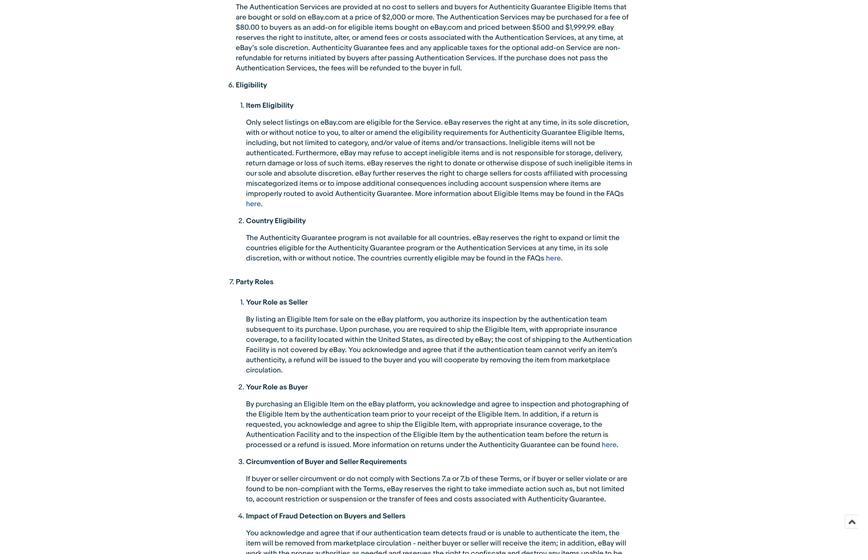 Task type: vqa. For each thing, say whether or not it's contained in the screenshot.
refund in By listing an Eligible Item for sale on the eBay platform, you authorize its inspection by the authentication team subsequent to its purchase. Upon purchase, you are required to ship the Eligible Item, with appropriate insurance coverage, to a facility located within                               the United States, as directed by eBay; the cost of shipping to the Authentication Facility is not covered by eBay. You acknowledge and agree that if the authentication team cannot verify an item's authenticity, a refund will be issued to the buyer and you will                               cooperate by removing the item from marketplace circulation.
yes



Task type: locate. For each thing, give the bounding box(es) containing it.
1 horizontal spatial inspection
[[482, 316, 517, 324]]

an
[[303, 23, 311, 32], [277, 316, 285, 324], [588, 346, 596, 355], [294, 400, 302, 409]]

by inside by listing an eligible item for sale on the ebay platform, you authorize its inspection by the authentication team subsequent to its purchase. upon purchase, you are required to ship the eligible item, with appropriate insurance coverage, to a facility located within                               the united states, as directed by ebay; the cost of shipping to the authentication facility is not covered by ebay. you acknowledge and agree that if the authentication team cannot verify an item's authenticity, a refund will be issued to the buyer and you will                               cooperate by removing the item from marketplace circulation.
[[246, 316, 254, 324]]

1 vertical spatial here
[[546, 254, 561, 263]]

0 vertical spatial role
[[263, 299, 278, 307]]

appropriate up shipping
[[545, 326, 584, 334]]

compliant
[[301, 485, 334, 494]]

ebay inside the authentication services are provided at no cost to sellers and buyers for authenticity guarantee eligible items that are bought or sold on ebay.com at a price of $2,000 or more. the authentication services may be purchased for a fee of $80.00 to buyers as an add-on                             for eligible items bought on ebay.com and priced between $500 and $1,999.99. ebay reserves the right to institute, alter, or amend fees or costs associated with the authentication services, at any time, at ebay's sole discretion. authenticity guarantee fees and any                             applicable taxes for the optional add-on service are non- refundable for returns initiated by buyers after passing authentication services. if the purchase does not pass the authentication services, the fees will be refunded to the buyer in full.
[[598, 23, 614, 32]]

1 vertical spatial account
[[256, 495, 283, 504]]

1 horizontal spatial add-
[[541, 44, 556, 52]]

0 vertical spatial bought
[[248, 13, 272, 22]]

the
[[236, 3, 248, 12], [436, 13, 448, 22], [246, 234, 258, 242], [357, 254, 369, 263]]

1 by from the top
[[246, 316, 254, 324]]

select
[[263, 119, 283, 127]]

returns
[[284, 54, 307, 63], [421, 441, 444, 450]]

can
[[557, 441, 569, 450]]

your down party roles
[[246, 299, 261, 307]]

0 vertical spatial platform,
[[395, 316, 425, 324]]

1 vertical spatial insurance
[[515, 421, 547, 429]]

our inside you acknowledge and agree that if our authentication team detects fraud or is unable to authenticate the item, the item will be removed from marketplace circulation - neither buyer or seller will receive the item; in addition, ebay will work with the proper authorities                               as needed and reserves the right to confiscate and destroy any items unable to
[[362, 529, 372, 538]]

fees up passing
[[390, 44, 405, 52]]

here link for only select listings on ebay.com are eligible for the service. ebay reserves the right at any time, in its sole discretion, with or without notice to you, to alter or amend the eligibility requirements for authenticity guarantee eligible items, including, but not                               limited to category, and/or value of items and/or transactions. ineligible items will not be authenticated. furthermore, ebay may refuse to accept ineligible items and is not responsible for storage, delivery, return damage or loss of such items. ebay reserves the right                               to donate or otherwise dispose of such ineligible items in our sole and absolute discretion. ebay further reserves the right to charge sellers for costs affiliated with processing miscategorized items or to impose additional consequences including account suspension                               where items are improperly routed to avoid authenticity guarantee. more information about eligible items may be found in the faqs
[[246, 200, 261, 209]]

buyer inside you acknowledge and agree that if our authentication team detects fraud or is unable to authenticate the item, the item will be removed from marketplace circulation - neither buyer or seller will receive the item; in addition, ebay will work with the proper authorities                               as needed and reserves the right to confiscate and destroy any items unable to
[[442, 540, 461, 548]]

if inside you acknowledge and agree that if our authentication team detects fraud or is unable to authenticate the item, the item will be removed from marketplace circulation - neither buyer or seller will receive the item; in addition, ebay will work with the proper authorities                               as needed and reserves the right to confiscate and destroy any items unable to
[[356, 529, 360, 538]]

facility
[[294, 336, 316, 344]]

or right alter in the top left of the page
[[366, 129, 373, 137]]

cost up $2,000
[[392, 3, 407, 12]]

coverage,
[[246, 336, 279, 344], [549, 421, 582, 429]]

guarantee up notice.
[[301, 234, 336, 242]]

0 vertical spatial but
[[280, 139, 291, 147]]

items,
[[604, 129, 625, 137]]

you acknowledge and agree that if our authentication team detects fraud or is unable to authenticate the item, the item will be removed from marketplace circulation - neither buyer or seller will receive the item; in addition, ebay will work with the proper authorities                               as needed and reserves the right to confiscate and destroy any items unable to 
[[246, 529, 627, 554]]

immediate
[[489, 485, 524, 494]]

. for by listing an eligible item for sale on the ebay platform, you authorize its inspection by the authentication team subsequent to its purchase. upon purchase, you are required to ship the eligible item, with appropriate insurance coverage, to a facility located within                               the united states, as directed by ebay; the cost of shipping to the authentication facility is not covered by ebay. you acknowledge and agree that if the authentication team cannot verify an item's authenticity, a refund will be issued to the buyer and you will                               cooperate by removing the item from marketplace circulation.
[[617, 441, 619, 450]]

1 vertical spatial addition,
[[567, 540, 596, 548]]

2 horizontal spatial here link
[[602, 441, 617, 450]]

1 vertical spatial our
[[362, 529, 372, 538]]

may down the countries.
[[461, 254, 475, 263]]

cannot
[[544, 346, 567, 355]]

services.
[[466, 54, 497, 63]]

1 horizontal spatial cost
[[508, 336, 522, 344]]

add- up institute,
[[312, 23, 328, 32]]

to down photographing
[[583, 421, 590, 429]]

0 vertical spatial suspension
[[509, 180, 547, 188]]

items down dispose
[[520, 190, 539, 198]]

here inside only select listings on ebay.com are eligible for the service. ebay reserves the right at any time, in its sole discretion, with or without notice to you, to alter or amend the eligibility requirements for authenticity guarantee eligible items, including, but not                               limited to category, and/or value of items and/or transactions. ineligible items will not be authenticated. furthermore, ebay may refuse to accept ineligible items and is not responsible for storage, delivery, return damage or loss of such items. ebay reserves the right                               to donate or otherwise dispose of such ineligible items in our sole and absolute discretion. ebay further reserves the right to charge sellers for costs affiliated with processing miscategorized items or to impose additional consequences including account suspension                               where items are improperly routed to avoid authenticity guarantee. more information about eligible items may be found in the faqs here .
[[246, 200, 261, 209]]

1 horizontal spatial account
[[480, 180, 508, 188]]

1 your from the top
[[246, 299, 261, 307]]

you inside you acknowledge and agree that if our authentication team detects fraud or is unable to authenticate the item, the item will be removed from marketplace circulation - neither buyer or seller will receive the item; in addition, ebay will work with the proper authorities                               as needed and reserves the right to confiscate and destroy any items unable to
[[246, 529, 259, 538]]

costs down dispose
[[524, 169, 542, 178]]

associated
[[429, 34, 466, 42], [474, 495, 511, 504]]

1 horizontal spatial program
[[407, 244, 435, 253]]

insurance down in
[[515, 421, 547, 429]]

the authentication services are provided at no cost to sellers and buyers for authenticity guarantee eligible items that are bought or sold on ebay.com at a price of $2,000 or more. the authentication services may be purchased for a fee of $80.00 to buyers as an add-on                             for eligible items bought on ebay.com and priced between $500 and $1,999.99. ebay reserves the right to institute, alter, or amend fees or costs associated with the authentication services, at any time, at ebay's sole discretion. authenticity guarantee fees and any                             applicable taxes for the optional add-on service are non- refundable for returns initiated by buyers after passing authentication services. if the purchase does not pass the authentication services, the fees will be refunded to the buyer in full.
[[236, 3, 629, 73]]

authentication down the countries.
[[457, 244, 506, 253]]

that inside the authentication services are provided at no cost to sellers and buyers for authenticity guarantee eligible items that are bought or sold on ebay.com at a price of $2,000 or more. the authentication services may be purchased for a fee of $80.00 to buyers as an add-on                             for eligible items bought on ebay.com and priced between $500 and $1,999.99. ebay reserves the right to institute, alter, or amend fees or costs associated with the authentication services, at any time, at ebay's sole discretion. authenticity guarantee fees and any                             applicable taxes for the optional add-on service are non- refundable for returns initiated by buyers after passing authentication services. if the purchase does not pass the authentication services, the fees will be refunded to the buyer in full.
[[614, 3, 627, 12]]

2 horizontal spatial buyers
[[455, 3, 477, 12]]

verify
[[569, 346, 587, 355]]

ebay inside you acknowledge and agree that if our authentication team detects fraud or is unable to authenticate the item, the item will be removed from marketplace circulation - neither buyer or seller will receive the item; in addition, ebay will work with the proper authorities                               as needed and reserves the right to confiscate and destroy any items unable to
[[598, 540, 614, 548]]

1 vertical spatial here .
[[602, 441, 619, 450]]

with right work on the bottom of the page
[[263, 550, 277, 554]]

limited up furthermore,
[[305, 139, 328, 147]]

associated inside the authentication services are provided at no cost to sellers and buyers for authenticity guarantee eligible items that are bought or sold on ebay.com at a price of $2,000 or more. the authentication services may be purchased for a fee of $80.00 to buyers as an add-on                             for eligible items bought on ebay.com and priced between $500 and $1,999.99. ebay reserves the right to institute, alter, or amend fees or costs associated with the authentication services, at any time, at ebay's sole discretion. authenticity guarantee fees and any                             applicable taxes for the optional add-on service are non- refundable for returns initiated by buyers after passing authentication services. if the purchase does not pass the authentication services, the fees will be refunded to the buyer in full.
[[429, 34, 466, 42]]

authenticity
[[489, 3, 529, 12], [312, 44, 352, 52], [500, 129, 540, 137], [335, 190, 375, 198], [260, 234, 300, 242], [328, 244, 368, 253], [479, 441, 519, 450], [528, 495, 568, 504]]

0 vertical spatial discretion,
[[594, 119, 629, 127]]

0 horizontal spatial if
[[246, 475, 250, 484]]

0 vertical spatial ship
[[457, 326, 471, 334]]

0 horizontal spatial services,
[[286, 64, 317, 73]]

reserves inside the authenticity guarantee program is not available for all countries. ebay reserves the right to expand or limit the countries eligible for the authenticity guarantee program or the authentication services at any time, in its sole discretion, with or without notice.                               the countries currently eligible may be found in the faqs
[[490, 234, 519, 242]]

0 vertical spatial item
[[535, 356, 550, 365]]

be inside you acknowledge and agree that if our authentication team detects fraud or is unable to authenticate the item, the item will be removed from marketplace circulation - neither buyer or seller will receive the item; in addition, ebay will work with the proper authorities                               as needed and reserves the right to confiscate and destroy any items unable to
[[275, 540, 283, 548]]

1 vertical spatial countries
[[371, 254, 402, 263]]

0 horizontal spatial information
[[372, 441, 409, 450]]

from inside you acknowledge and agree that if our authentication team detects fraud or is unable to authenticate the item, the item will be removed from marketplace circulation - neither buyer or seller will receive the item; in addition, ebay will work with the proper authorities                               as needed and reserves the right to confiscate and destroy any items unable to
[[316, 540, 332, 548]]

1 vertical spatial time,
[[543, 119, 560, 127]]

located
[[318, 336, 343, 344]]

limited down violate at right bottom
[[602, 485, 625, 494]]

2 your from the top
[[246, 383, 261, 392]]

accept
[[404, 149, 428, 158]]

0 horizontal spatial and/or
[[371, 139, 393, 147]]

0 vertical spatial returns
[[284, 54, 307, 63]]

1 horizontal spatial services,
[[546, 34, 576, 42]]

returns inside the authentication services are provided at no cost to sellers and buyers for authenticity guarantee eligible items that are bought or sold on ebay.com at a price of $2,000 or more. the authentication services may be purchased for a fee of $80.00 to buyers as an add-on                             for eligible items bought on ebay.com and priced between $500 and $1,999.99. ebay reserves the right to institute, alter, or amend fees or costs associated with the authentication services, at any time, at ebay's sole discretion. authenticity guarantee fees and any                             applicable taxes for the optional add-on service are non- refundable for returns initiated by buyers after passing authentication services. if the purchase does not pass the authentication services, the fees will be refunded to the buyer in full.
[[284, 54, 307, 63]]

insurance
[[585, 326, 617, 334], [515, 421, 547, 429]]

authorities
[[315, 550, 350, 554]]

items.
[[345, 159, 365, 168]]

2 horizontal spatial costs
[[524, 169, 542, 178]]

right up including
[[440, 169, 455, 178]]

services,
[[546, 34, 576, 42], [286, 64, 317, 73]]

here down expand
[[546, 254, 561, 263]]

sections
[[411, 475, 440, 484]]

1 horizontal spatial but
[[577, 485, 588, 494]]

0 vertical spatial services
[[300, 3, 329, 12]]

guarantee. down as,
[[570, 495, 606, 504]]

0 vertical spatial that
[[614, 3, 627, 12]]

the
[[266, 34, 277, 42], [483, 34, 493, 42], [500, 44, 510, 52], [504, 54, 515, 63], [597, 54, 608, 63], [319, 64, 330, 73], [410, 64, 421, 73], [403, 119, 414, 127], [493, 119, 503, 127], [399, 129, 410, 137], [415, 159, 426, 168], [427, 169, 438, 178], [594, 190, 605, 198], [521, 234, 532, 242], [609, 234, 620, 242], [316, 244, 327, 253], [445, 244, 456, 253], [515, 254, 525, 263], [365, 316, 376, 324], [529, 316, 539, 324], [473, 326, 483, 334], [366, 336, 377, 344], [495, 336, 506, 344], [571, 336, 582, 344], [464, 346, 475, 355], [372, 356, 382, 365], [523, 356, 534, 365], [356, 400, 367, 409], [246, 411, 257, 419], [311, 411, 321, 419], [466, 411, 477, 419], [402, 421, 413, 429], [592, 421, 603, 429], [344, 431, 354, 439], [401, 431, 412, 439], [465, 431, 476, 439], [569, 431, 580, 439], [467, 441, 477, 450], [351, 485, 362, 494], [435, 485, 446, 494], [377, 495, 387, 504], [579, 529, 589, 538], [609, 529, 620, 538], [529, 540, 540, 548], [279, 550, 289, 554], [433, 550, 444, 554]]

program up notice.
[[338, 234, 366, 242]]

for inside by listing an eligible item for sale on the ebay platform, you authorize its inspection by the authentication team subsequent to its purchase. upon purchase, you are required to ship the eligible item, with appropriate insurance coverage, to a facility located within                               the united states, as directed by ebay; the cost of shipping to the authentication facility is not covered by ebay. you acknowledge and agree that if the authentication team cannot verify an item's authenticity, a refund will be issued to the buyer and you will                               cooperate by removing the item from marketplace circulation.
[[330, 316, 338, 324]]

-
[[413, 540, 416, 548]]

costs inside only select listings on ebay.com are eligible for the service. ebay reserves the right at any time, in its sole discretion, with or without notice to you, to alter or amend the eligibility requirements for authenticity guarantee eligible items, including, but not                               limited to category, and/or value of items and/or transactions. ineligible items will not be authenticated. furthermore, ebay may refuse to accept ineligible items and is not responsible for storage, delivery, return damage or loss of such items. ebay reserves the right                               to donate or otherwise dispose of such ineligible items in our sole and absolute discretion. ebay further reserves the right to charge sellers for costs affiliated with processing miscategorized items or to impose additional consequences including account suspension                               where items are improperly routed to avoid authenticity guarantee. more information about eligible items may be found in the faqs here .
[[524, 169, 542, 178]]

ebay inside the authenticity guarantee program is not available for all countries. ebay reserves the right to expand or limit the countries eligible for the authenticity guarantee program or the authentication services at any time, in its sole discretion, with or without notice.                               the countries currently eligible may be found in the faqs
[[473, 234, 489, 242]]

on down more.
[[420, 23, 429, 32]]

responsible
[[515, 149, 554, 158]]

faqs inside only select listings on ebay.com are eligible for the service. ebay reserves the right at any time, in its sole discretion, with or without notice to you, to alter or amend the eligibility requirements for authenticity guarantee eligible items, including, but not                               limited to category, and/or value of items and/or transactions. ineligible items will not be authenticated. furthermore, ebay may refuse to accept ineligible items and is not responsible for storage, delivery, return damage or loss of such items. ebay reserves the right                               to donate or otherwise dispose of such ineligible items in our sole and absolute discretion. ebay further reserves the right to charge sellers for costs affiliated with processing miscategorized items or to impose additional consequences including account suspension                               where items are improperly routed to avoid authenticity guarantee. more information about eligible items may be found in the faqs here .
[[607, 190, 624, 198]]

0 vertical spatial refund
[[294, 356, 315, 365]]

to down 7.b
[[464, 485, 471, 494]]

processing
[[590, 169, 628, 178]]

covered
[[290, 346, 318, 355]]

0 horizontal spatial buyers
[[269, 23, 292, 32]]

facility for a
[[296, 431, 320, 439]]

0 vertical spatial here .
[[546, 254, 563, 263]]

more inside only select listings on ebay.com are eligible for the service. ebay reserves the right at any time, in its sole discretion, with or without notice to you, to alter or amend the eligibility requirements for authenticity guarantee eligible items, including, but not                               limited to category, and/or value of items and/or transactions. ineligible items will not be authenticated. furthermore, ebay may refuse to accept ineligible items and is not responsible for storage, delivery, return damage or loss of such items. ebay reserves the right                               to donate or otherwise dispose of such ineligible items in our sole and absolute discretion. ebay further reserves the right to charge sellers for costs affiliated with processing miscategorized items or to impose additional consequences including account suspension                               where items are improperly routed to avoid authenticity guarantee. more information about eligible items may be found in the faqs here .
[[415, 190, 432, 198]]

facility up authenticity,
[[246, 346, 269, 355]]

1 horizontal spatial seller
[[339, 458, 358, 467]]

sole
[[259, 44, 273, 52], [578, 119, 592, 127], [258, 169, 272, 178], [594, 244, 608, 253]]

0 horizontal spatial here .
[[546, 254, 563, 263]]

returns left initiated
[[284, 54, 307, 63]]

1 vertical spatial discretion,
[[246, 254, 281, 263]]

0 horizontal spatial discretion,
[[246, 254, 281, 263]]

as left "needed"
[[352, 550, 360, 554]]

at
[[374, 3, 381, 12], [342, 13, 348, 22], [578, 34, 584, 42], [617, 34, 624, 42], [522, 119, 529, 127], [538, 244, 545, 253]]

authenticity down 'action'
[[528, 495, 568, 504]]

found inside if buyer or seller circumvent or do not comply with sections 7.a or 7.b of these terms, or if buyer or seller violate or are found to be non-compliant with the terms, ebay reserves the right to take immediate action such as, but not limited to, account restriction or                               suspension or the transfer of fees and costs associated with authenticity guarantee.
[[246, 485, 265, 494]]

1 vertical spatial non-
[[285, 485, 301, 494]]

0 horizontal spatial item
[[246, 540, 261, 548]]

items inside you acknowledge and agree that if our authentication team detects fraud or is unable to authenticate the item, the item will be removed from marketplace circulation - neither buyer or seller will receive the item; in addition, ebay will work with the proper authorities                               as needed and reserves the right to confiscate and destroy any items unable to
[[561, 550, 580, 554]]

and/or
[[371, 139, 393, 147], [442, 139, 463, 147]]

returns inside by purchasing an eligible item on the ebay platform, you acknowledge and agree to inspection and photographing of the eligible item by the authentication team prior to your receipt of the eligible item. in addition, if a return is requested, you acknowledge and agree to                               ship the eligible item, with appropriate insurance coverage, to the authentication facility and to the inspection of the eligible item by the authentication team before the return is processed or a refund is issued. more information on returns under the authenticity                               guarantee can be found
[[421, 441, 444, 450]]

not down notice
[[293, 139, 303, 147]]

improperly
[[246, 190, 282, 198]]

that inside you acknowledge and agree that if our authentication team detects fraud or is unable to authenticate the item, the item will be removed from marketplace circulation - neither buyer or seller will receive the item; in addition, ebay will work with the proper authorities                               as needed and reserves the right to confiscate and destroy any items unable to
[[341, 529, 354, 538]]

0 horizontal spatial from
[[316, 540, 332, 548]]

1 role from the top
[[263, 299, 278, 307]]

with inside by purchasing an eligible item on the ebay platform, you acknowledge and agree to inspection and photographing of the eligible item by the authentication team prior to your receipt of the eligible item. in addition, if a return is requested, you acknowledge and agree to                               ship the eligible item, with appropriate insurance coverage, to the authentication facility and to the inspection of the eligible item by the authentication team before the return is processed or a refund is issued. more information on returns under the authenticity                               guarantee can be found
[[459, 421, 473, 429]]

ebay inside by listing an eligible item for sale on the ebay platform, you authorize its inspection by the authentication team subsequent to its purchase. upon purchase, you are required to ship the eligible item, with appropriate insurance coverage, to a facility located within                               the united states, as directed by ebay; the cost of shipping to the authentication facility is not covered by ebay. you acknowledge and agree that if the authentication team cannot verify an item's authenticity, a refund will be issued to the buyer and you will                               cooperate by removing the item from marketplace circulation.
[[377, 316, 393, 324]]

1 vertical spatial eligibility
[[262, 102, 294, 110]]

inspection up requirements
[[356, 431, 391, 439]]

here link up violate at right bottom
[[602, 441, 617, 450]]

not inside by listing an eligible item for sale on the ebay platform, you authorize its inspection by the authentication team subsequent to its purchase. upon purchase, you are required to ship the eligible item, with appropriate insurance coverage, to a facility located within                               the united states, as directed by ebay; the cost of shipping to the authentication facility is not covered by ebay. you acknowledge and agree that if the authentication team cannot verify an item's authenticity, a refund will be issued to the buyer and you will                               cooperate by removing the item from marketplace circulation.
[[278, 346, 289, 355]]

acknowledge inside you acknowledge and agree that if our authentication team detects fraud or is unable to authenticate the item, the item will be removed from marketplace circulation - neither buyer or seller will receive the item; in addition, ebay will work with the proper authorities                               as needed and reserves the right to confiscate and destroy any items unable to
[[260, 529, 305, 538]]

sale
[[340, 316, 353, 324]]

1 horizontal spatial buyers
[[347, 54, 369, 63]]

pass
[[580, 54, 596, 63]]

2 by from the top
[[246, 400, 254, 409]]

ebay's
[[236, 44, 257, 52]]

0 horizontal spatial our
[[246, 169, 257, 178]]

or left more.
[[407, 13, 414, 22]]

1 horizontal spatial information
[[434, 190, 472, 198]]

including
[[448, 180, 479, 188]]

suspension inside only select listings on ebay.com are eligible for the service. ebay reserves the right at any time, in its sole discretion, with or without notice to you, to alter or amend the eligibility requirements for authenticity guarantee eligible items, including, but not                               limited to category, and/or value of items and/or transactions. ineligible items will not be authenticated. furthermore, ebay may refuse to accept ineligible items and is not responsible for storage, delivery, return damage or loss of such items. ebay reserves the right                               to donate or otherwise dispose of such ineligible items in our sole and absolute discretion. ebay further reserves the right to charge sellers for costs affiliated with processing miscategorized items or to impose additional consequences including account suspension                               where items are improperly routed to avoid authenticity guarantee. more information about eligible items may be found in the faqs here .
[[509, 180, 547, 188]]

insurance inside by listing an eligible item for sale on the ebay platform, you authorize its inspection by the authentication team subsequent to its purchase. upon purchase, you are required to ship the eligible item, with appropriate insurance coverage, to a facility located within                               the united states, as directed by ebay; the cost of shipping to the authentication facility is not covered by ebay. you acknowledge and agree that if the authentication team cannot verify an item's authenticity, a refund will be issued to the buyer and you will                               cooperate by removing the item from marketplace circulation.
[[585, 326, 617, 334]]

item up work on the bottom of the page
[[246, 540, 261, 548]]

items inside only select listings on ebay.com are eligible for the service. ebay reserves the right at any time, in its sole discretion, with or without notice to you, to alter or amend the eligibility requirements for authenticity guarantee eligible items, including, but not                               limited to category, and/or value of items and/or transactions. ineligible items will not be authenticated. furthermore, ebay may refuse to accept ineligible items and is not responsible for storage, delivery, return damage or loss of such items. ebay reserves the right                               to donate or otherwise dispose of such ineligible items in our sole and absolute discretion. ebay further reserves the right to charge sellers for costs affiliated with processing miscategorized items or to impose additional consequences including account suspension                               where items are improperly routed to avoid authenticity guarantee. more information about eligible items may be found in the faqs here .
[[520, 190, 539, 198]]

that
[[614, 3, 627, 12], [444, 346, 457, 355], [341, 529, 354, 538]]

bought
[[248, 13, 272, 22], [395, 23, 419, 32]]

listings
[[285, 119, 309, 127]]

eligibility up the select
[[262, 102, 294, 110]]

0 vertical spatial here link
[[246, 200, 261, 209]]

0 vertical spatial guarantee.
[[377, 190, 414, 198]]

here . for photographing
[[602, 441, 619, 450]]

an right purchasing
[[294, 400, 302, 409]]

authenticity up notice.
[[328, 244, 368, 253]]

full.
[[450, 64, 462, 73]]

or down "detects"
[[462, 540, 469, 548]]

is inside only select listings on ebay.com are eligible for the service. ebay reserves the right at any time, in its sole discretion, with or without notice to you, to alter or amend the eligibility requirements for authenticity guarantee eligible items, including, but not                               limited to category, and/or value of items and/or transactions. ineligible items will not be authenticated. furthermore, ebay may refuse to accept ineligible items and is not responsible for storage, delivery, return damage or loss of such items. ebay reserves the right                               to donate or otherwise dispose of such ineligible items in our sole and absolute discretion. ebay further reserves the right to charge sellers for costs affiliated with processing miscategorized items or to impose additional consequences including account suspension                               where items are improperly routed to avoid authenticity guarantee. more information about eligible items may be found in the faqs here .
[[495, 149, 501, 158]]

here down improperly
[[246, 200, 261, 209]]

with inside by listing an eligible item for sale on the ebay platform, you authorize its inspection by the authentication team subsequent to its purchase. upon purchase, you are required to ship the eligible item, with appropriate insurance coverage, to a facility located within                               the united states, as directed by ebay; the cost of shipping to the authentication facility is not covered by ebay. you acknowledge and agree that if the authentication team cannot verify an item's authenticity, a refund will be issued to the buyer and you will                               cooperate by removing the item from marketplace circulation.
[[530, 326, 543, 334]]

2 horizontal spatial here
[[602, 441, 617, 450]]

1 vertical spatial if
[[246, 475, 250, 484]]

and/or down requirements
[[442, 139, 463, 147]]

if buyer or seller circumvent or do not comply with sections 7.a or 7.b of these terms, or if buyer or seller violate or are found to be non-compliant with the terms, ebay reserves the right to take immediate action such as, but not limited to, account restriction or                               suspension or the transfer of fees and costs associated with authenticity guarantee.
[[246, 475, 628, 504]]

limited
[[305, 139, 328, 147], [602, 485, 625, 494]]

1 vertical spatial coverage,
[[549, 421, 582, 429]]

for
[[479, 3, 488, 12], [594, 13, 603, 22], [338, 23, 347, 32], [489, 44, 498, 52], [273, 54, 282, 63], [393, 119, 402, 127], [489, 129, 498, 137], [556, 149, 565, 158], [513, 169, 522, 178], [418, 234, 427, 242], [305, 244, 314, 253], [330, 316, 338, 324]]

on inside only select listings on ebay.com are eligible for the service. ebay reserves the right at any time, in its sole discretion, with or without notice to you, to alter or amend the eligibility requirements for authenticity guarantee eligible items, including, but not                               limited to category, and/or value of items and/or transactions. ineligible items will not be authenticated. furthermore, ebay may refuse to accept ineligible items and is not responsible for storage, delivery, return damage or loss of such items. ebay reserves the right                               to donate or otherwise dispose of such ineligible items in our sole and absolute discretion. ebay further reserves the right to charge sellers for costs affiliated with processing miscategorized items or to impose additional consequences including account suspension                               where items are improperly routed to avoid authenticity guarantee. more information about eligible items may be found in the faqs here .
[[311, 119, 319, 127]]

here link down improperly
[[246, 200, 261, 209]]

no
[[382, 3, 391, 12]]

fee
[[610, 13, 621, 22]]

information up requirements
[[372, 441, 409, 450]]

0 vertical spatial marketplace
[[568, 356, 610, 365]]

account inside if buyer or seller circumvent or do not comply with sections 7.a or 7.b of these terms, or if buyer or seller violate or are found to be non-compliant with the terms, ebay reserves the right to take immediate action such as, but not limited to, account restriction or                               suspension or the transfer of fees and costs associated with authenticity guarantee.
[[256, 495, 283, 504]]

in inside you acknowledge and agree that if our authentication team detects fraud or is unable to authenticate the item, the item will be removed from marketplace circulation - neither buyer or seller will receive the item; in addition, ebay will work with the proper authorities                               as needed and reserves the right to confiscate and destroy any items unable to
[[560, 540, 566, 548]]

marketplace down verify
[[568, 356, 610, 365]]

may up $500 on the right top
[[531, 13, 545, 22]]

1 horizontal spatial coverage,
[[549, 421, 582, 429]]

account right to,
[[256, 495, 283, 504]]

at inside only select listings on ebay.com are eligible for the service. ebay reserves the right at any time, in its sole discretion, with or without notice to you, to alter or amend the eligibility requirements for authenticity guarantee eligible items, including, but not                               limited to category, and/or value of items and/or transactions. ineligible items will not be authenticated. furthermore, ebay may refuse to accept ineligible items and is not responsible for storage, delivery, return damage or loss of such items. ebay reserves the right                               to donate or otherwise dispose of such ineligible items in our sole and absolute discretion. ebay further reserves the right to charge sellers for costs affiliated with processing miscategorized items or to impose additional consequences including account suspension                               where items are improperly routed to avoid authenticity guarantee. more information about eligible items may be found in the faqs here .
[[522, 119, 529, 127]]

only
[[246, 119, 261, 127]]

your
[[416, 411, 430, 419]]

role for purchasing
[[263, 383, 278, 392]]

taxes
[[470, 44, 488, 52]]

not up authenticity,
[[278, 346, 289, 355]]

notice
[[295, 129, 317, 137]]

limited inside only select listings on ebay.com are eligible for the service. ebay reserves the right at any time, in its sole discretion, with or without notice to you, to alter or amend the eligibility requirements for authenticity guarantee eligible items, including, but not                               limited to category, and/or value of items and/or transactions. ineligible items will not be authenticated. furthermore, ebay may refuse to accept ineligible items and is not responsible for storage, delivery, return damage or loss of such items. ebay reserves the right                               to donate or otherwise dispose of such ineligible items in our sole and absolute discretion. ebay further reserves the right to charge sellers for costs affiliated with processing miscategorized items or to impose additional consequences including account suspension                               where items are improperly routed to avoid authenticity guarantee. more information about eligible items may be found in the faqs here .
[[305, 139, 328, 147]]

such inside if buyer or seller circumvent or do not comply with sections 7.a or 7.b of these terms, or if buyer or seller violate or are found to be non-compliant with the terms, ebay reserves the right to take immediate action such as, but not limited to, account restriction or                               suspension or the transfer of fees and costs associated with authenticity guarantee.
[[548, 485, 564, 494]]

needed
[[361, 550, 387, 554]]

to left expand
[[550, 234, 557, 242]]

items up responsible
[[542, 139, 560, 147]]

an right listing
[[277, 316, 285, 324]]

agree down impact of fraud detection on buyers and sellers
[[320, 529, 340, 538]]

0 horizontal spatial suspension
[[329, 495, 367, 504]]

or up absolute
[[296, 159, 303, 168]]

2 role from the top
[[263, 383, 278, 392]]

returns left under
[[421, 441, 444, 450]]

item, inside by purchasing an eligible item on the ebay platform, you acknowledge and agree to inspection and photographing of the eligible item by the authentication team prior to your receipt of the eligible item. in addition, if a return is requested, you acknowledge and agree to                               ship the eligible item, with appropriate insurance coverage, to the authentication facility and to the inspection of the eligible item by the authentication team before the return is processed or a refund is issued. more information on returns under the authenticity                               guarantee can be found
[[441, 421, 458, 429]]

information
[[434, 190, 472, 198], [372, 441, 409, 450]]

0 horizontal spatial seller
[[280, 475, 298, 484]]

addition, right in
[[530, 411, 559, 419]]

associated up applicable
[[429, 34, 466, 42]]

account inside only select listings on ebay.com are eligible for the service. ebay reserves the right at any time, in its sole discretion, with or without notice to you, to alter or amend the eligibility requirements for authenticity guarantee eligible items, including, but not                               limited to category, and/or value of items and/or transactions. ineligible items will not be authenticated. furthermore, ebay may refuse to accept ineligible items and is not responsible for storage, delivery, return damage or loss of such items. ebay reserves the right                               to donate or otherwise dispose of such ineligible items in our sole and absolute discretion. ebay further reserves the right to charge sellers for costs affiliated with processing miscategorized items or to impose additional consequences including account suspension                               where items are improperly routed to avoid authenticity guarantee. more information about eligible items may be found in the faqs here .
[[480, 180, 508, 188]]

countries.
[[438, 234, 471, 242]]

by
[[246, 316, 254, 324], [246, 400, 254, 409]]

acknowledge up issued.
[[297, 421, 342, 429]]

between
[[502, 23, 531, 32]]

ineligible up donate
[[429, 149, 460, 158]]

suspension
[[509, 180, 547, 188], [329, 495, 367, 504]]

1 vertical spatial ship
[[387, 421, 401, 429]]

avoid
[[316, 190, 333, 198]]

0 vertical spatial add-
[[312, 23, 328, 32]]

1 horizontal spatial our
[[362, 529, 372, 538]]

1 vertical spatial you
[[246, 529, 259, 538]]

affiliated
[[544, 169, 573, 178]]

a
[[350, 13, 353, 22], [604, 13, 608, 22], [289, 336, 293, 344], [288, 356, 292, 365], [566, 411, 570, 419], [292, 441, 296, 450]]

1 horizontal spatial terms,
[[500, 475, 522, 484]]

1 vertical spatial seller
[[339, 458, 358, 467]]

non- inside the authentication services are provided at no cost to sellers and buyers for authenticity guarantee eligible items that are bought or sold on ebay.com at a price of $2,000 or more. the authentication services may be purchased for a fee of $80.00 to buyers as an add-on                             for eligible items bought on ebay.com and priced between $500 and $1,999.99. ebay reserves the right to institute, alter, or amend fees or costs associated with the authentication services, at any time, at ebay's sole discretion. authenticity guarantee fees and any                             applicable taxes for the optional add-on service are non- refundable for returns initiated by buyers after passing authentication services. if the purchase does not pass the authentication services, the fees will be refunded to the buyer in full.
[[605, 44, 621, 52]]

may
[[531, 13, 545, 22], [358, 149, 371, 158], [540, 190, 554, 198], [461, 254, 475, 263]]

as up purchasing
[[279, 383, 287, 392]]

1 horizontal spatial unable
[[581, 550, 604, 554]]

our up "needed"
[[362, 529, 372, 538]]

acknowledge inside by listing an eligible item for sale on the ebay platform, you authorize its inspection by the authentication team subsequent to its purchase. upon purchase, you are required to ship the eligible item, with appropriate insurance coverage, to a facility located within                               the united states, as directed by ebay; the cost of shipping to the authentication facility is not covered by ebay. you acknowledge and agree that if the authentication team cannot verify an item's authenticity, a refund will be issued to the buyer and you will                               cooperate by removing the item from marketplace circulation.
[[363, 346, 407, 355]]

if inside if buyer or seller circumvent or do not comply with sections 7.a or 7.b of these terms, or if buyer or seller violate or are found to be non-compliant with the terms, ebay reserves the right to take immediate action such as, but not limited to, account restriction or                               suspension or the transfer of fees and costs associated with authenticity guarantee.
[[246, 475, 250, 484]]

here . for or
[[546, 254, 563, 263]]

amend
[[360, 34, 383, 42], [375, 129, 397, 137]]

upon
[[339, 326, 357, 334]]

discretion, inside only select listings on ebay.com are eligible for the service. ebay reserves the right at any time, in its sole discretion, with or without notice to you, to alter or amend the eligibility requirements for authenticity guarantee eligible items, including, but not                               limited to category, and/or value of items and/or transactions. ineligible items will not be authenticated. furthermore, ebay may refuse to accept ineligible items and is not responsible for storage, delivery, return damage or loss of such items. ebay reserves the right                               to donate or otherwise dispose of such ineligible items in our sole and absolute discretion. ebay further reserves the right to charge sellers for costs affiliated with processing miscategorized items or to impose additional consequences including account suspension                               where items are improperly routed to avoid authenticity guarantee. more information about eligible items may be found in the faqs here .
[[594, 119, 629, 127]]

our inside only select listings on ebay.com are eligible for the service. ebay reserves the right at any time, in its sole discretion, with or without notice to you, to alter or amend the eligibility requirements for authenticity guarantee eligible items, including, but not                               limited to category, and/or value of items and/or transactions. ineligible items will not be authenticated. furthermore, ebay may refuse to accept ineligible items and is not responsible for storage, delivery, return damage or loss of such items. ebay reserves the right                               to donate or otherwise dispose of such ineligible items in our sole and absolute discretion. ebay further reserves the right to charge sellers for costs affiliated with processing miscategorized items or to impose additional consequences including account suspension                               where items are improperly routed to avoid authenticity guarantee. more information about eligible items may be found in the faqs here .
[[246, 169, 257, 178]]

are up states,
[[407, 326, 417, 334]]

1 vertical spatial returns
[[421, 441, 444, 450]]

faqs inside the authenticity guarantee program is not available for all countries. ebay reserves the right to expand or limit the countries eligible for the authenticity guarantee program or the authentication services at any time, in its sole discretion, with or without notice.                               the countries currently eligible may be found in the faqs
[[527, 254, 545, 263]]

seller up restriction
[[280, 475, 298, 484]]

1 horizontal spatial you
[[348, 346, 361, 355]]

are down 'processing'
[[591, 180, 601, 188]]

by left listing
[[246, 316, 254, 324]]

0 vertical spatial faqs
[[607, 190, 624, 198]]

expand
[[559, 234, 583, 242]]

services
[[300, 3, 329, 12], [500, 13, 530, 22], [508, 244, 537, 253]]

1 vertical spatial by
[[246, 400, 254, 409]]

items down absolute
[[299, 180, 318, 188]]

by inside by purchasing an eligible item on the ebay platform, you acknowledge and agree to inspection and photographing of the eligible item by the authentication team prior to your receipt of the eligible item. in addition, if a return is requested, you acknowledge and agree to                               ship the eligible item, with appropriate insurance coverage, to the authentication facility and to the inspection of the eligible item by the authentication team before the return is processed or a refund is issued. more information on returns under the authenticity                               guarantee can be found
[[246, 400, 254, 409]]

facility for authenticity,
[[246, 346, 269, 355]]

at inside the authenticity guarantee program is not available for all countries. ebay reserves the right to expand or limit the countries eligible for the authenticity guarantee program or the authentication services at any time, in its sole discretion, with or without notice.                               the countries currently eligible may be found in the faqs
[[538, 244, 545, 253]]

may inside the authentication services are provided at no cost to sellers and buyers for authenticity guarantee eligible items that are bought or sold on ebay.com at a price of $2,000 or more. the authentication services may be purchased for a fee of $80.00 to buyers as an add-on                             for eligible items bought on ebay.com and priced between $500 and $1,999.99. ebay reserves the right to institute, alter, or amend fees or costs associated with the authentication services, at any time, at ebay's sole discretion. authenticity guarantee fees and any                             applicable taxes for the optional add-on service are non- refundable for returns initiated by buyers after passing authentication services. if the purchase does not pass the authentication services, the fees will be refunded to the buyer in full.
[[531, 13, 545, 22]]

facility up circumvention of buyer and seller requirements
[[296, 431, 320, 439]]

guarantee inside only select listings on ebay.com are eligible for the service. ebay reserves the right at any time, in its sole discretion, with or without notice to you, to alter or amend the eligibility requirements for authenticity guarantee eligible items, including, but not                               limited to category, and/or value of items and/or transactions. ineligible items will not be authenticated. furthermore, ebay may refuse to accept ineligible items and is not responsible for storage, delivery, return damage or loss of such items. ebay reserves the right                               to donate or otherwise dispose of such ineligible items in our sole and absolute discretion. ebay further reserves the right to charge sellers for costs affiliated with processing miscategorized items or to impose additional consequences including account suspension                               where items are improperly routed to avoid authenticity guarantee. more information about eligible items may be found in the faqs here .
[[542, 129, 577, 137]]

0 horizontal spatial item,
[[441, 421, 458, 429]]

issued
[[340, 356, 362, 365]]

1 vertical spatial suspension
[[329, 495, 367, 504]]

from down cannot in the bottom right of the page
[[551, 356, 567, 365]]

any
[[586, 34, 597, 42], [420, 44, 431, 52], [530, 119, 541, 127], [546, 244, 558, 253], [548, 550, 560, 554]]

in
[[443, 64, 449, 73], [561, 119, 567, 127], [627, 159, 632, 168], [587, 190, 592, 198], [577, 244, 583, 253], [507, 254, 513, 263], [560, 540, 566, 548]]

1 vertical spatial platform,
[[386, 400, 416, 409]]

suspension up the 'buyers'
[[329, 495, 367, 504]]

1 horizontal spatial discretion.
[[318, 169, 354, 178]]

here . down expand
[[546, 254, 563, 263]]

of right the price
[[374, 13, 380, 22]]

0 horizontal spatial more
[[353, 441, 370, 450]]

1 horizontal spatial suspension
[[509, 180, 547, 188]]

are inside by listing an eligible item for sale on the ebay platform, you authorize its inspection by the authentication team subsequent to its purchase. upon purchase, you are required to ship the eligible item, with appropriate insurance coverage, to a facility located within                               the united states, as directed by ebay; the cost of shipping to the authentication facility is not covered by ebay. you acknowledge and agree that if the authentication team cannot verify an item's authenticity, a refund will be issued to the buyer and you will                               cooperate by removing the item from marketplace circulation.
[[407, 326, 417, 334]]

eligible down the price
[[348, 23, 373, 32]]

1 vertical spatial without
[[306, 254, 331, 263]]

here link for by purchasing an eligible item on the ebay platform, you acknowledge and agree to inspection and photographing of the eligible item by the authentication team prior to your receipt of the eligible item. in addition, if a return is requested, you acknowledge and agree to                               ship the eligible item, with appropriate insurance coverage, to the authentication facility and to the inspection of the eligible item by the authentication team before the return is processed or a refund is issued. more information on returns under the authenticity                               guarantee can be found
[[602, 441, 617, 450]]

0 horizontal spatial cost
[[392, 3, 407, 12]]

0 horizontal spatial items
[[520, 190, 539, 198]]

to right you,
[[342, 129, 349, 137]]

as inside by listing an eligible item for sale on the ebay platform, you authorize its inspection by the authentication team subsequent to its purchase. upon purchase, you are required to ship the eligible item, with appropriate insurance coverage, to a facility located within                               the united states, as directed by ebay; the cost of shipping to the authentication facility is not covered by ebay. you acknowledge and agree that if the authentication team cannot verify an item's authenticity, a refund will be issued to the buyer and you will                               cooperate by removing the item from marketplace circulation.
[[426, 336, 434, 344]]

as inside the authentication services are provided at no cost to sellers and buyers for authenticity guarantee eligible items that are bought or sold on ebay.com at a price of $2,000 or more. the authentication services may be purchased for a fee of $80.00 to buyers as an add-on                             for eligible items bought on ebay.com and priced between $500 and $1,999.99. ebay reserves the right to institute, alter, or amend fees or costs associated with the authentication services, at any time, at ebay's sole discretion. authenticity guarantee fees and any                             applicable taxes for the optional add-on service are non- refundable for returns initiated by buyers after passing authentication services. if the purchase does not pass the authentication services, the fees will be refunded to the buyer in full.
[[294, 23, 301, 32]]

you inside by listing an eligible item for sale on the ebay platform, you authorize its inspection by the authentication team subsequent to its purchase. upon purchase, you are required to ship the eligible item, with appropriate insurance coverage, to a facility located within                               the united states, as directed by ebay; the cost of shipping to the authentication facility is not covered by ebay. you acknowledge and agree that if the authentication team cannot verify an item's authenticity, a refund will be issued to the buyer and you will                               cooperate by removing the item from marketplace circulation.
[[348, 346, 361, 355]]

is inside you acknowledge and agree that if our authentication team detects fraud or is unable to authenticate the item, the item will be removed from marketplace circulation - neither buyer or seller will receive the item; in addition, ebay will work with the proper authorities                               as needed and reserves the right to confiscate and destroy any items unable to
[[496, 529, 501, 538]]

sellers
[[417, 3, 439, 12], [490, 169, 512, 178]]

1 horizontal spatial appropriate
[[545, 326, 584, 334]]

1 horizontal spatial more
[[415, 190, 432, 198]]

guarantee.
[[377, 190, 414, 198], [570, 495, 606, 504]]

on left the 'buyers'
[[334, 512, 343, 521]]

inspection
[[482, 316, 517, 324], [521, 400, 556, 409], [356, 431, 391, 439]]

eligibility for country
[[275, 217, 306, 226]]

initiated
[[309, 54, 336, 63]]

here
[[246, 200, 261, 209], [546, 254, 561, 263], [602, 441, 617, 450]]

time, down expand
[[559, 244, 576, 253]]

here up violate at right bottom
[[602, 441, 617, 450]]

item,
[[591, 529, 607, 538]]

states,
[[402, 336, 425, 344]]

item inside by listing an eligible item for sale on the ebay platform, you authorize its inspection by the authentication team subsequent to its purchase. upon purchase, you are required to ship the eligible item, with appropriate insurance coverage, to a facility located within                               the united states, as directed by ebay; the cost of shipping to the authentication facility is not covered by ebay. you acknowledge and agree that if the authentication team cannot verify an item's authenticity, a refund will be issued to the buyer and you will                               cooperate by removing the item from marketplace circulation.
[[535, 356, 550, 365]]

1 vertical spatial sellers
[[490, 169, 512, 178]]

or up the charge
[[478, 159, 484, 168]]

fees down the sections
[[424, 495, 438, 504]]

refund down covered
[[294, 356, 315, 365]]

0 vertical spatial item,
[[511, 326, 528, 334]]

authenticity,
[[246, 356, 286, 365]]

0 vertical spatial time,
[[599, 34, 616, 42]]

0 vertical spatial our
[[246, 169, 257, 178]]

purchase
[[517, 54, 547, 63]]

sellers inside only select listings on ebay.com are eligible for the service. ebay reserves the right at any time, in its sole discretion, with or without notice to you, to alter or amend the eligibility requirements for authenticity guarantee eligible items, including, but not                               limited to category, and/or value of items and/or transactions. ineligible items will not be authenticated. furthermore, ebay may refuse to accept ineligible items and is not responsible for storage, delivery, return damage or loss of such items. ebay reserves the right                               to donate or otherwise dispose of such ineligible items in our sole and absolute discretion. ebay further reserves the right to charge sellers for costs affiliated with processing miscategorized items or to impose additional consequences including account suspension                               where items are improperly routed to avoid authenticity guarantee. more information about eligible items may be found in the faqs here .
[[490, 169, 512, 178]]

of down prior
[[393, 431, 399, 439]]

information inside only select listings on ebay.com are eligible for the service. ebay reserves the right at any time, in its sole discretion, with or without notice to you, to alter or amend the eligibility requirements for authenticity guarantee eligible items, including, but not                               limited to category, and/or value of items and/or transactions. ineligible items will not be authenticated. furthermore, ebay may refuse to accept ineligible items and is not responsible for storage, delivery, return damage or loss of such items. ebay reserves the right                               to donate or otherwise dispose of such ineligible items in our sole and absolute discretion. ebay further reserves the right to charge sellers for costs affiliated with processing miscategorized items or to impose additional consequences including account suspension                               where items are improperly routed to avoid authenticity guarantee. more information about eligible items may be found in the faqs here .
[[434, 190, 472, 198]]

unable up "receive"
[[503, 529, 525, 538]]

2 horizontal spatial that
[[614, 3, 627, 12]]

. for only select listings on ebay.com are eligible for the service. ebay reserves the right at any time, in its sole discretion, with or without notice to you, to alter or amend the eligibility requirements for authenticity guarantee eligible items, including, but not                               limited to category, and/or value of items and/or transactions. ineligible items will not be authenticated. furthermore, ebay may refuse to accept ineligible items and is not responsible for storage, delivery, return damage or loss of such items. ebay reserves the right                               to donate or otherwise dispose of such ineligible items in our sole and absolute discretion. ebay further reserves the right to charge sellers for costs affiliated with processing miscategorized items or to impose additional consequences including account suspension                               where items are improperly routed to avoid authenticity guarantee. more information about eligible items may be found in the faqs
[[561, 254, 563, 263]]

2 vertical spatial costs
[[454, 495, 473, 504]]

to down passing
[[402, 64, 409, 73]]

here link for the authenticity guarantee program is not available for all countries. ebay reserves the right to expand or limit the countries eligible for the authenticity guarantee program or the authentication services at any time, in its sole discretion, with or without notice.                               the countries currently eligible may be found in the faqs
[[546, 254, 561, 263]]

1 vertical spatial facility
[[296, 431, 320, 439]]

your role as buyer
[[246, 383, 308, 392]]

on
[[298, 13, 306, 22], [328, 23, 336, 32], [420, 23, 429, 32], [556, 44, 565, 52], [311, 119, 319, 127], [355, 316, 363, 324], [346, 400, 355, 409], [411, 441, 419, 450], [334, 512, 343, 521]]

0 horizontal spatial you
[[246, 529, 259, 538]]

0 horizontal spatial non-
[[285, 485, 301, 494]]

items
[[594, 3, 612, 12], [520, 190, 539, 198]]

0 horizontal spatial appropriate
[[474, 421, 513, 429]]

addition,
[[530, 411, 559, 419], [567, 540, 596, 548]]

1 horizontal spatial items
[[594, 3, 612, 12]]

may inside the authenticity guarantee program is not available for all countries. ebay reserves the right to expand or limit the countries eligible for the authenticity guarantee program or the authentication services at any time, in its sole discretion, with or without notice.                               the countries currently eligible may be found in the faqs
[[461, 254, 475, 263]]

discretion.
[[275, 44, 310, 52], [318, 169, 354, 178]]

item,
[[511, 326, 528, 334], [441, 421, 458, 429]]

seller
[[280, 475, 298, 484], [566, 475, 584, 484], [471, 540, 489, 548]]

found inside only select listings on ebay.com are eligible for the service. ebay reserves the right at any time, in its sole discretion, with or without notice to you, to alter or amend the eligibility requirements for authenticity guarantee eligible items, including, but not                               limited to category, and/or value of items and/or transactions. ineligible items will not be authenticated. furthermore, ebay may refuse to accept ineligible items and is not responsible for storage, delivery, return damage or loss of such items. ebay reserves the right                               to donate or otherwise dispose of such ineligible items in our sole and absolute discretion. ebay further reserves the right to charge sellers for costs affiliated with processing miscategorized items or to impose additional consequences including account suspension                               where items are improperly routed to avoid authenticity guarantee. more information about eligible items may be found in the faqs here .
[[566, 190, 585, 198]]

appropriate inside by purchasing an eligible item on the ebay platform, you acknowledge and agree to inspection and photographing of the eligible item by the authentication team prior to your receipt of the eligible item. in addition, if a return is requested, you acknowledge and agree to                               ship the eligible item, with appropriate insurance coverage, to the authentication facility and to the inspection of the eligible item by the authentication team before the return is processed or a refund is issued. more information on returns under the authenticity                               guarantee can be found
[[474, 421, 513, 429]]

platform, inside by listing an eligible item for sale on the ebay platform, you authorize its inspection by the authentication team subsequent to its purchase. upon purchase, you are required to ship the eligible item, with appropriate insurance coverage, to a facility located within                               the united states, as directed by ebay; the cost of shipping to the authentication facility is not covered by ebay. you acknowledge and agree that if the authentication team cannot verify an item's authenticity, a refund will be issued to the buyer and you will                               cooperate by removing the item from marketplace circulation.
[[395, 316, 425, 324]]

insurance up item's
[[585, 326, 617, 334]]

or up the avoid
[[319, 180, 326, 188]]

coverage, inside by purchasing an eligible item on the ebay platform, you acknowledge and agree to inspection and photographing of the eligible item by the authentication team prior to your receipt of the eligible item. in addition, if a return is requested, you acknowledge and agree to                               ship the eligible item, with appropriate insurance coverage, to the authentication facility and to the inspection of the eligible item by the authentication team before the return is processed or a refund is issued. more information on returns under the authenticity                               guarantee can be found
[[549, 421, 582, 429]]

unable
[[503, 529, 525, 538], [581, 550, 604, 554]]

buyer inside by listing an eligible item for sale on the ebay platform, you authorize its inspection by the authentication team subsequent to its purchase. upon purchase, you are required to ship the eligible item, with appropriate insurance coverage, to a facility located within                               the united states, as directed by ebay; the cost of shipping to the authentication facility is not covered by ebay. you acknowledge and agree that if the authentication team cannot verify an item's authenticity, a refund will be issued to the buyer and you will                               cooperate by removing the item from marketplace circulation.
[[384, 356, 403, 365]]

1 horizontal spatial faqs
[[607, 190, 624, 198]]

2 vertical spatial here link
[[602, 441, 617, 450]]

comply
[[370, 475, 394, 484]]

by for by purchasing an eligible item on the ebay platform, you acknowledge and agree to inspection and photographing of the eligible item by the authentication team prior to your receipt of the eligible item. in addition, if a return is requested, you acknowledge and agree to                               ship the eligible item, with appropriate insurance coverage, to the authentication facility and to the inspection of the eligible item by the authentication team before the return is processed or a refund is issued. more information on returns under the authenticity                               guarantee can be found
[[246, 400, 254, 409]]

not inside the authentication services are provided at no cost to sellers and buyers for authenticity guarantee eligible items that are bought or sold on ebay.com at a price of $2,000 or more. the authentication services may be purchased for a fee of $80.00 to buyers as an add-on                             for eligible items bought on ebay.com and priced between $500 and $1,999.99. ebay reserves the right to institute, alter, or amend fees or costs associated with the authentication services, at any time, at ebay's sole discretion. authenticity guarantee fees and any                             applicable taxes for the optional add-on service are non- refundable for returns initiated by buyers after passing authentication services. if the purchase does not pass the authentication services, the fees will be refunded to the buyer in full.
[[567, 54, 578, 63]]

any inside the authenticity guarantee program is not available for all countries. ebay reserves the right to expand or limit the countries eligible for the authenticity guarantee program or the authentication services at any time, in its sole discretion, with or without notice.                               the countries currently eligible may be found in the faqs
[[546, 244, 558, 253]]

team up item's
[[590, 316, 607, 324]]

1 vertical spatial item
[[246, 540, 261, 548]]

directed
[[435, 336, 464, 344]]

marketplace inside you acknowledge and agree that if our authentication team detects fraud or is unable to authenticate the item, the item will be removed from marketplace circulation - neither buyer or seller will receive the item; in addition, ebay will work with the proper authorities                               as needed and reserves the right to confiscate and destroy any items unable to
[[333, 540, 375, 548]]

0 horizontal spatial coverage,
[[246, 336, 279, 344]]

2 vertical spatial time,
[[559, 244, 576, 253]]

to up including
[[457, 169, 463, 178]]

refund
[[294, 356, 315, 365], [297, 441, 319, 450]]

countries down available
[[371, 254, 402, 263]]

cost inside the authentication services are provided at no cost to sellers and buyers for authenticity guarantee eligible items that are bought or sold on ebay.com at a price of $2,000 or more. the authentication services may be purchased for a fee of $80.00 to buyers as an add-on                             for eligible items bought on ebay.com and priced between $500 and $1,999.99. ebay reserves the right to institute, alter, or amend fees or costs associated with the authentication services, at any time, at ebay's sole discretion. authenticity guarantee fees and any                             applicable taxes for the optional add-on service are non- refundable for returns initiated by buyers after passing authentication services. if the purchase does not pass the authentication services, the fees will be refunded to the buyer in full.
[[392, 3, 407, 12]]

0 horizontal spatial addition,
[[530, 411, 559, 419]]

services inside the authenticity guarantee program is not available for all countries. ebay reserves the right to expand or limit the countries eligible for the authenticity guarantee program or the authentication services at any time, in its sole discretion, with or without notice.                               the countries currently eligible may be found in the faqs
[[508, 244, 537, 253]]

more down consequences
[[415, 190, 432, 198]]

fees inside if buyer or seller circumvent or do not comply with sections 7.a or 7.b of these terms, or if buyer or seller violate or are found to be non-compliant with the terms, ebay reserves the right to take immediate action such as, but not limited to, account restriction or                               suspension or the transfer of fees and costs associated with authenticity guarantee.
[[424, 495, 438, 504]]

not right do on the bottom left
[[357, 475, 368, 484]]

. inside only select listings on ebay.com are eligible for the service. ebay reserves the right at any time, in its sole discretion, with or without notice to you, to alter or amend the eligibility requirements for authenticity guarantee eligible items, including, but not                               limited to category, and/or value of items and/or transactions. ineligible items will not be authenticated. furthermore, ebay may refuse to accept ineligible items and is not responsible for storage, delivery, return damage or loss of such items. ebay reserves the right                               to donate or otherwise dispose of such ineligible items in our sole and absolute discretion. ebay further reserves the right to charge sellers for costs affiliated with processing miscategorized items or to impose additional consequences including account suspension                               where items are improperly routed to avoid authenticity guarantee. more information about eligible items may be found in the faqs here .
[[261, 200, 263, 209]]

agree inside you acknowledge and agree that if our authentication team detects fraud or is unable to authenticate the item, the item will be removed from marketplace circulation - neither buyer or seller will receive the item; in addition, ebay will work with the proper authorities                               as needed and reserves the right to confiscate and destroy any items unable to
[[320, 529, 340, 538]]

ebay
[[598, 23, 614, 32], [444, 119, 460, 127], [340, 149, 356, 158], [367, 159, 383, 168], [355, 169, 371, 178], [473, 234, 489, 242], [377, 316, 393, 324], [369, 400, 385, 409], [387, 485, 403, 494], [598, 540, 614, 548]]

an inside the authentication services are provided at no cost to sellers and buyers for authenticity guarantee eligible items that are bought or sold on ebay.com at a price of $2,000 or more. the authentication services may be purchased for a fee of $80.00 to buyers as an add-on                             for eligible items bought on ebay.com and priced between $500 and $1,999.99. ebay reserves the right to institute, alter, or amend fees or costs associated with the authentication services, at any time, at ebay's sole discretion. authenticity guarantee fees and any                             applicable taxes for the optional add-on service are non- refundable for returns initiated by buyers after passing authentication services. if the purchase does not pass the authentication services, the fees will be refunded to the buyer in full.
[[303, 23, 311, 32]]

violate
[[585, 475, 607, 484]]

1 vertical spatial services
[[500, 13, 530, 22]]

inspection for item,
[[482, 316, 517, 324]]



Task type: describe. For each thing, give the bounding box(es) containing it.
authentication up removing
[[476, 346, 524, 355]]

institute,
[[304, 34, 333, 42]]

item inside you acknowledge and agree that if our authentication team detects fraud or is unable to authenticate the item, the item will be removed from marketplace circulation - neither buyer or seller will receive the item; in addition, ebay will work with the proper authorities                               as needed and reserves the right to confiscate and destroy any items unable to
[[246, 540, 261, 548]]

the down country
[[246, 234, 258, 242]]

sole inside the authentication services are provided at no cost to sellers and buyers for authenticity guarantee eligible items that are bought or sold on ebay.com at a price of $2,000 or more. the authentication services may be purchased for a fee of $80.00 to buyers as an add-on                             for eligible items bought on ebay.com and priced between $500 and $1,999.99. ebay reserves the right to institute, alter, or amend fees or costs associated with the authentication services, at any time, at ebay's sole discretion. authenticity guarantee fees and any                             applicable taxes for the optional add-on service are non- refundable for returns initiated by buyers after passing authentication services. if the purchase does not pass the authentication services, the fees will be refunded to the buyer in full.
[[259, 44, 273, 52]]

where
[[549, 180, 569, 188]]

amend inside the authentication services are provided at no cost to sellers and buyers for authenticity guarantee eligible items that are bought or sold on ebay.com at a price of $2,000 or more. the authentication services may be purchased for a fee of $80.00 to buyers as an add-on                             for eligible items bought on ebay.com and priced between $500 and $1,999.99. ebay reserves the right to institute, alter, or amend fees or costs associated with the authentication services, at any time, at ebay's sole discretion. authenticity guarantee fees and any                             applicable taxes for the optional add-on service are non- refundable for returns initiated by buyers after passing authentication services. if the purchase does not pass the authentication services, the fees will be refunded to the buyer in full.
[[360, 34, 383, 42]]

purchase.
[[305, 326, 338, 334]]

authentication down between on the right of page
[[495, 34, 544, 42]]

all
[[429, 234, 436, 242]]

to down subsequent
[[281, 336, 287, 344]]

without inside only select listings on ebay.com are eligible for the service. ebay reserves the right at any time, in its sole discretion, with or without notice to you, to alter or amend the eligibility requirements for authenticity guarantee eligible items, including, but not                               limited to category, and/or value of items and/or transactions. ineligible items will not be authenticated. furthermore, ebay may refuse to accept ineligible items and is not responsible for storage, delivery, return damage or loss of such items. ebay reserves the right                               to donate or otherwise dispose of such ineligible items in our sole and absolute discretion. ebay further reserves the right to charge sellers for costs affiliated with processing miscategorized items or to impose additional consequences including account suspension                               where items are improperly routed to avoid authenticity guarantee. more information about eligible items may be found in the faqs here .
[[269, 129, 294, 137]]

0 vertical spatial ineligible
[[429, 149, 460, 158]]

eligible inside the authentication services are provided at no cost to sellers and buyers for authenticity guarantee eligible items that are bought or sold on ebay.com at a price of $2,000 or more. the authentication services may be purchased for a fee of $80.00 to buyers as an add-on                             for eligible items bought on ebay.com and priced between $500 and $1,999.99. ebay reserves the right to institute, alter, or amend fees or costs associated with the authentication services, at any time, at ebay's sole discretion. authenticity guarantee fees and any                             applicable taxes for the optional add-on service are non- refundable for returns initiated by buyers after passing authentication services. if the purchase does not pass the authentication services, the fees will be refunded to the buyer in full.
[[348, 23, 373, 32]]

0 vertical spatial eligibility
[[236, 81, 267, 90]]

2 vertical spatial inspection
[[356, 431, 391, 439]]

with inside you acknowledge and agree that if our authentication team detects fraud or is unable to authenticate the item, the item will be removed from marketplace circulation - neither buyer or seller will receive the item; in addition, ebay will work with the proper authorities                               as needed and reserves the right to confiscate and destroy any items unable to
[[263, 550, 277, 554]]

seller inside you acknowledge and agree that if our authentication team detects fraud or is unable to authenticate the item, the item will be removed from marketplace circulation - neither buyer or seller will receive the item; in addition, ebay will work with the proper authorities                               as needed and reserves the right to confiscate and destroy any items unable to
[[471, 540, 489, 548]]

with up transfer
[[396, 475, 409, 484]]

be inside by purchasing an eligible item on the ebay platform, you acknowledge and agree to inspection and photographing of the eligible item by the authentication team prior to your receipt of the eligible item. in addition, if a return is requested, you acknowledge and agree to                               ship the eligible item, with appropriate insurance coverage, to the authentication facility and to the inspection of the eligible item by the authentication team before the return is processed or a refund is issued. more information on returns under the authenticity                               guarantee can be found
[[571, 441, 580, 450]]

consequences
[[397, 180, 447, 188]]

eligibility
[[411, 129, 442, 137]]

issued.
[[328, 441, 351, 450]]

to inside the authenticity guarantee program is not available for all countries. ebay reserves the right to expand or limit the countries eligible for the authenticity guarantee program or the authentication services at any time, in its sole discretion, with or without notice.                               the countries currently eligible may be found in the faqs
[[550, 234, 557, 242]]

such up 'affiliated'
[[557, 159, 573, 168]]

a left 'facility'
[[289, 336, 293, 344]]

appropriate inside by listing an eligible item for sale on the ebay platform, you authorize its inspection by the authentication team subsequent to its purchase. upon purchase, you are required to ship the eligible item, with appropriate insurance coverage, to a facility located within                               the united states, as directed by ebay; the cost of shipping to the authentication facility is not covered by ebay. you acknowledge and agree that if the authentication team cannot verify an item's authenticity, a refund will be issued to the buyer and you will                               cooperate by removing the item from marketplace circulation.
[[545, 326, 584, 334]]

time, inside the authenticity guarantee program is not available for all countries. ebay reserves the right to expand or limit the countries eligible for the authenticity guarantee program or the authentication services at any time, in its sole discretion, with or without notice.                               the countries currently eligible may be found in the faqs
[[559, 244, 576, 253]]

requirements
[[360, 458, 407, 467]]

or down compliant
[[321, 495, 327, 504]]

1 vertical spatial services,
[[286, 64, 317, 73]]

0 vertical spatial ebay.com
[[308, 13, 340, 22]]

a up circumvention
[[292, 441, 296, 450]]

$2,000
[[382, 13, 406, 22]]

notice.
[[332, 254, 355, 263]]

here for only select listings on ebay.com are eligible for the service. ebay reserves the right at any time, in its sole discretion, with or without notice to you, to alter or amend the eligibility requirements for authenticity guarantee eligible items, including, but not                               limited to category, and/or value of items and/or transactions. ineligible items will not be authenticated. furthermore, ebay may refuse to accept ineligible items and is not responsible for storage, delivery, return damage or loss of such items. ebay reserves the right                               to donate or otherwise dispose of such ineligible items in our sole and absolute discretion. ebay further reserves the right to charge sellers for costs affiliated with processing miscategorized items or to impose additional consequences including account suspension                               where items are improperly routed to avoid authenticity guarantee. more information about eligible items may be found in the faqs
[[546, 254, 561, 263]]

coverage, inside by listing an eligible item for sale on the ebay platform, you authorize its inspection by the authentication team subsequent to its purchase. upon purchase, you are required to ship the eligible item, with appropriate insurance coverage, to a facility located within                               the united states, as directed by ebay; the cost of shipping to the authentication facility is not covered by ebay. you acknowledge and agree that if the authentication team cannot verify an item's authenticity, a refund will be issued to the buyer and you will                               cooperate by removing the item from marketplace circulation.
[[246, 336, 279, 344]]

1 vertical spatial buyer
[[305, 458, 324, 467]]

be inside by listing an eligible item for sale on the ebay platform, you authorize its inspection by the authentication team subsequent to its purchase. upon purchase, you are required to ship the eligible item, with appropriate insurance coverage, to a facility located within                               the united states, as directed by ebay; the cost of shipping to the authentication facility is not covered by ebay. you acknowledge and agree that if the authentication team cannot verify an item's authenticity, a refund will be issued to the buyer and you will                               cooperate by removing the item from marketplace circulation.
[[329, 356, 338, 365]]

in inside the authentication services are provided at no cost to sellers and buyers for authenticity guarantee eligible items that are bought or sold on ebay.com at a price of $2,000 or more. the authentication services may be purchased for a fee of $80.00 to buyers as an add-on                             for eligible items bought on ebay.com and priced between $500 and $1,999.99. ebay reserves the right to institute, alter, or amend fees or costs associated with the authentication services, at any time, at ebay's sole discretion. authenticity guarantee fees and any                             applicable taxes for the optional add-on service are non- refundable for returns initiated by buyers after passing authentication services. if the purchase does not pass the authentication services, the fees will be refunded to the buyer in full.
[[443, 64, 449, 73]]

if inside the authentication services are provided at no cost to sellers and buyers for authenticity guarantee eligible items that are bought or sold on ebay.com at a price of $2,000 or more. the authentication services may be purchased for a fee of $80.00 to buyers as an add-on                             for eligible items bought on ebay.com and priced between $500 and $1,999.99. ebay reserves the right to institute, alter, or amend fees or costs associated with the authentication services, at any time, at ebay's sole discretion. authenticity guarantee fees and any                             applicable taxes for the optional add-on service are non- refundable for returns initiated by buyers after passing authentication services. if the purchase does not pass the authentication services, the fees will be refunded to the buyer in full.
[[498, 54, 502, 63]]

by for by listing an eligible item for sale on the ebay platform, you authorize its inspection by the authentication team subsequent to its purchase. upon purchase, you are required to ship the eligible item, with appropriate insurance coverage, to a facility located within                               the united states, as directed by ebay; the cost of shipping to the authentication facility is not covered by ebay. you acknowledge and agree that if the authentication team cannot verify an item's authenticity, a refund will be issued to the buyer and you will                               cooperate by removing the item from marketplace circulation.
[[246, 316, 254, 324]]

0 vertical spatial program
[[338, 234, 366, 242]]

ship inside by listing an eligible item for sale on the ebay platform, you authorize its inspection by the authentication team subsequent to its purchase. upon purchase, you are required to ship the eligible item, with appropriate insurance coverage, to a facility located within                               the united states, as directed by ebay; the cost of shipping to the authentication facility is not covered by ebay. you acknowledge and agree that if the authentication team cannot verify an item's authenticity, a refund will be issued to the buyer and you will                               cooperate by removing the item from marketplace circulation.
[[457, 326, 471, 334]]

further
[[373, 169, 395, 178]]

prior
[[391, 411, 406, 419]]

refuse
[[373, 149, 394, 158]]

the authenticity guarantee program is not available for all countries. ebay reserves the right to expand or limit the countries eligible for the authenticity guarantee program or the authentication services at any time, in its sole discretion, with or without notice.                               the countries currently eligible may be found in the faqs
[[246, 234, 620, 263]]

buyer inside the authentication services are provided at no cost to sellers and buyers for authenticity guarantee eligible items that are bought or sold on ebay.com at a price of $2,000 or more. the authentication services may be purchased for a fee of $80.00 to buyers as an add-on                             for eligible items bought on ebay.com and priced between $500 and $1,999.99. ebay reserves the right to institute, alter, or amend fees or costs associated with the authentication services, at any time, at ebay's sole discretion. authenticity guarantee fees and any                             applicable taxes for the optional add-on service are non- refundable for returns initiated by buyers after passing authentication services. if the purchase does not pass the authentication services, the fees will be refunded to the buyer in full.
[[423, 64, 441, 73]]

removed
[[285, 540, 315, 548]]

sold
[[282, 13, 296, 22]]

guarantee inside by purchasing an eligible item on the ebay platform, you acknowledge and agree to inspection and photographing of the eligible item by the authentication team prior to your receipt of the eligible item. in addition, if a return is requested, you acknowledge and agree to                               ship the eligible item, with appropriate insurance coverage, to the authentication facility and to the inspection of the eligible item by the authentication team before the return is processed or a refund is issued. more information on returns under the authenticity                               guarantee can be found
[[521, 441, 556, 450]]

country
[[246, 217, 273, 226]]

or left do on the bottom left
[[339, 475, 345, 484]]

provided
[[343, 3, 373, 12]]

is inside the authenticity guarantee program is not available for all countries. ebay reserves the right to expand or limit the countries eligible for the authenticity guarantee program or the authentication services at any time, in its sole discretion, with or without notice.                               the countries currently eligible may be found in the faqs
[[368, 234, 373, 242]]

removing
[[490, 356, 521, 365]]

2 horizontal spatial seller
[[566, 475, 584, 484]]

item up under
[[440, 431, 454, 439]]

role for listing
[[263, 299, 278, 307]]

item eligibility
[[246, 102, 294, 110]]

not inside the authenticity guarantee program is not available for all countries. ebay reserves the right to expand or limit the countries eligible for the authenticity guarantee program or the authentication services at any time, in its sole discretion, with or without notice.                               the countries currently eligible may be found in the faqs
[[375, 234, 386, 242]]

restriction
[[285, 495, 319, 504]]

these
[[480, 475, 498, 484]]

refunded
[[370, 64, 400, 73]]

furthermore,
[[296, 149, 338, 158]]

a up before on the right bottom
[[566, 411, 570, 419]]

found inside by purchasing an eligible item on the ebay platform, you acknowledge and agree to inspection and photographing of the eligible item by the authentication team prior to your receipt of the eligible item. in addition, if a return is requested, you acknowledge and agree to                               ship the eligible item, with appropriate insurance coverage, to the authentication facility and to the inspection of the eligible item by the authentication team before the return is processed or a refund is issued. more information on returns under the authenticity                               guarantee can be found
[[581, 441, 600, 450]]

sole up miscategorized
[[258, 169, 272, 178]]

to down "detects"
[[463, 550, 469, 554]]

work
[[246, 550, 262, 554]]

buyers
[[344, 512, 367, 521]]

right inside you acknowledge and agree that if our authentication team detects fraud or is unable to authenticate the item, the item will be removed from marketplace circulation - neither buyer or seller will receive the item; in addition, ebay will work with the proper authorities                               as needed and reserves the right to confiscate and destroy any items unable to
[[446, 550, 461, 554]]

on up does
[[556, 44, 565, 52]]

authentication up sold
[[249, 3, 298, 12]]

price
[[355, 13, 372, 22]]

item inside by listing an eligible item for sale on the ebay platform, you authorize its inspection by the authentication team subsequent to its purchase. upon purchase, you are required to ship the eligible item, with appropriate insurance coverage, to a facility located within                               the united states, as directed by ebay; the cost of shipping to the authentication facility is not covered by ebay. you acknowledge and agree that if the authentication team cannot verify an item's authenticity, a refund will be issued to the buyer and you will                               cooperate by removing the item from marketplace circulation.
[[313, 316, 328, 324]]

are up alter in the top left of the page
[[354, 119, 365, 127]]

on right sold
[[298, 13, 306, 22]]

refundable
[[236, 54, 272, 63]]

0 horizontal spatial bought
[[248, 13, 272, 22]]

to right no
[[409, 3, 415, 12]]

eligible inside the authentication services are provided at no cost to sellers and buyers for authenticity guarantee eligible items that are bought or sold on ebay.com at a price of $2,000 or more. the authentication services may be purchased for a fee of $80.00 to buyers as an add-on                             for eligible items bought on ebay.com and priced between $500 and $1,999.99. ebay reserves the right to institute, alter, or amend fees or costs associated with the authentication services, at any time, at ebay's sole discretion. authenticity guarantee fees and any                             applicable taxes for the optional add-on service are non- refundable for returns initiated by buyers after passing authentication services. if the purchase does not pass the authentication services, the fees will be refunded to the buyer in full.
[[568, 3, 592, 12]]

guarantee down available
[[370, 244, 405, 253]]

loss
[[304, 159, 318, 168]]

authentication up issued.
[[323, 411, 371, 419]]

of right the loss
[[319, 159, 326, 168]]

right inside the authentication services are provided at no cost to sellers and buyers for authenticity guarantee eligible items that are bought or sold on ebay.com at a price of $2,000 or more. the authentication services may be purchased for a fee of $80.00 to buyers as an add-on                             for eligible items bought on ebay.com and priced between $500 and $1,999.99. ebay reserves the right to institute, alter, or amend fees or costs associated with the authentication services, at any time, at ebay's sole discretion. authenticity guarantee fees and any                             applicable taxes for the optional add-on service are non- refundable for returns initiated by buyers after passing authentication services. if the purchase does not pass the authentication services, the fees will be refunded to the buyer in full.
[[279, 34, 294, 42]]

or left limit
[[585, 234, 592, 242]]

1 vertical spatial return
[[572, 411, 592, 419]]

associated inside if buyer or seller circumvent or do not comply with sections 7.a or 7.b of these terms, or if buyer or seller violate or are found to be non-compliant with the terms, ebay reserves the right to take immediate action such as, but not limited to, account restriction or                               suspension or the transfer of fees and costs associated with authenticity guarantee.
[[474, 495, 511, 504]]

to right issued
[[363, 356, 370, 365]]

suspension inside if buyer or seller circumvent or do not comply with sections 7.a or 7.b of these terms, or if buyer or seller violate or are found to be non-compliant with the terms, ebay reserves the right to take immediate action such as, but not limited to, account restriction or                               suspension or the transfer of fees and costs associated with authenticity guarantee.
[[329, 495, 367, 504]]

information inside by purchasing an eligible item on the ebay platform, you acknowledge and agree to inspection and photographing of the eligible item by the authentication team prior to your receipt of the eligible item. in addition, if a return is requested, you acknowledge and agree to                               ship the eligible item, with appropriate insurance coverage, to the authentication facility and to the inspection of the eligible item by the authentication team before the return is processed or a refund is issued. more information on returns under the authenticity                               guarantee can be found
[[372, 441, 409, 450]]

of right transfer
[[416, 495, 422, 504]]

or right violate at right bottom
[[609, 475, 615, 484]]

2 vertical spatial return
[[582, 431, 602, 439]]

by purchasing an eligible item on the ebay platform, you acknowledge and agree to inspection and photographing of the eligible item by the authentication team prior to your receipt of the eligible item. in addition, if a return is requested, you acknowledge and agree to                               ship the eligible item, with appropriate insurance coverage, to the authentication facility and to the inspection of the eligible item by the authentication team before the return is processed or a refund is issued. more information on returns under the authenticity                               guarantee can be found
[[246, 400, 629, 450]]

before
[[546, 431, 568, 439]]

authenticate
[[535, 529, 577, 538]]

item, inside by listing an eligible item for sale on the ebay platform, you authorize its inspection by the authentication team subsequent to its purchase. upon purchase, you are required to ship the eligible item, with appropriate insurance coverage, to a facility located within                               the united states, as directed by ebay; the cost of shipping to the authentication facility is not covered by ebay. you acknowledge and agree that if the authentication team cannot verify an item's authenticity, a refund will be issued to the buyer and you will                               cooperate by removing the item from marketplace circulation.
[[511, 326, 528, 334]]

or left sold
[[274, 13, 280, 22]]

its inside the authenticity guarantee program is not available for all countries. ebay reserves the right to expand or limit the countries eligible for the authenticity guarantee program or the authentication services at any time, in its sole discretion, with or without notice.                               the countries currently eligible may be found in the faqs
[[585, 244, 593, 253]]

take
[[473, 485, 487, 494]]

requested,
[[246, 421, 282, 429]]

to up "directed"
[[449, 326, 456, 334]]

0 horizontal spatial add-
[[312, 23, 328, 32]]

by inside the authentication services are provided at no cost to sellers and buyers for authenticity guarantee eligible items that are bought or sold on ebay.com at a price of $2,000 or more. the authentication services may be purchased for a fee of $80.00 to buyers as an add-on                             for eligible items bought on ebay.com and priced between $500 and $1,999.99. ebay reserves the right to institute, alter, or amend fees or costs associated with the authentication services, at any time, at ebay's sole discretion. authenticity guarantee fees and any                             applicable taxes for the optional add-on service are non- refundable for returns initiated by buyers after passing authentication services. if the purchase does not pass the authentication services, the fees will be refunded to the buyer in full.
[[337, 54, 345, 63]]

$1,999.99.
[[566, 23, 596, 32]]

refund inside by purchasing an eligible item on the ebay platform, you acknowledge and agree to inspection and photographing of the eligible item by the authentication team prior to your receipt of the eligible item. in addition, if a return is requested, you acknowledge and agree to                               ship the eligible item, with appropriate insurance coverage, to the authentication facility and to the inspection of the eligible item by the authentication team before the return is processed or a refund is issued. more information on returns under the authenticity                               guarantee can be found
[[297, 441, 319, 450]]

action
[[526, 485, 546, 494]]

to left donate
[[445, 159, 451, 168]]

value
[[394, 139, 412, 147]]

0 horizontal spatial seller
[[289, 299, 308, 307]]

purchase,
[[359, 326, 391, 334]]

applicable
[[433, 44, 468, 52]]

non- inside if buyer or seller circumvent or do not comply with sections 7.a or 7.b of these terms, or if buyer or seller violate or are found to be non-compliant with the terms, ebay reserves the right to take immediate action such as, but not limited to, account restriction or                               suspension or the transfer of fees and costs associated with authenticity guarantee.
[[285, 485, 301, 494]]

to up covered
[[287, 326, 294, 334]]

authenticity up ineligible
[[500, 129, 540, 137]]

$80.00
[[236, 23, 259, 32]]

with down do on the bottom left
[[336, 485, 349, 494]]

otherwise
[[486, 159, 519, 168]]

cooperate
[[444, 356, 479, 365]]

1 vertical spatial unable
[[581, 550, 604, 554]]

a down covered
[[288, 356, 292, 365]]

team left prior
[[372, 411, 389, 419]]

to up "receive"
[[527, 529, 534, 538]]

of right 'fee' on the right top of the page
[[622, 13, 629, 22]]

to down circumvention
[[267, 485, 273, 494]]

eligibility for item
[[262, 102, 294, 110]]

authentication up shipping
[[541, 316, 589, 324]]

impose
[[336, 180, 361, 188]]

in
[[523, 411, 528, 419]]

authentication down item.
[[478, 431, 526, 439]]

donate
[[453, 159, 476, 168]]

of up accept
[[413, 139, 420, 147]]

to up the avoid
[[328, 180, 334, 188]]

item up "only"
[[246, 102, 261, 110]]

1 vertical spatial program
[[407, 244, 435, 253]]

not up the storage,
[[574, 139, 585, 147]]

item up issued.
[[330, 400, 345, 409]]

0 vertical spatial buyers
[[455, 3, 477, 12]]

on up alter,
[[328, 23, 336, 32]]

reserves inside the authentication services are provided at no cost to sellers and buyers for authenticity guarantee eligible items that are bought or sold on ebay.com at a price of $2,000 or more. the authentication services may be purchased for a fee of $80.00 to buyers as an add-on                             for eligible items bought on ebay.com and priced between $500 and $1,999.99. ebay reserves the right to institute, alter, or amend fees or costs associated with the authentication services, at any time, at ebay's sole discretion. authenticity guarantee fees and any                             applicable taxes for the optional add-on service are non- refundable for returns initiated by buyers after passing authentication services. if the purchase does not pass the authentication services, the fees will be refunded to the buyer in full.
[[236, 34, 265, 42]]

with down "only"
[[246, 129, 260, 137]]

sellers inside the authentication services are provided at no cost to sellers and buyers for authenticity guarantee eligible items that are bought or sold on ebay.com at a price of $2,000 or more. the authentication services may be purchased for a fee of $80.00 to buyers as an add-on                             for eligible items bought on ebay.com and priced between $500 and $1,999.99. ebay reserves the right to institute, alter, or amend fees or costs associated with the authentication services, at any time, at ebay's sole discretion. authenticity guarantee fees and any                             applicable taxes for the optional add-on service are non- refundable for returns initiated by buyers after passing authentication services. if the purchase does not pass the authentication services, the fees will be refunded to the buyer in full.
[[417, 3, 439, 12]]

optional
[[512, 44, 539, 52]]

ebay inside if buyer or seller circumvent or do not comply with sections 7.a or 7.b of these terms, or if buyer or seller violate or are found to be non-compliant with the terms, ebay reserves the right to take immediate action such as, but not limited to, account restriction or                               suspension or the transfer of fees and costs associated with authenticity guarantee.
[[387, 485, 403, 494]]

0 vertical spatial terms,
[[500, 475, 522, 484]]

of up 'affiliated'
[[549, 159, 555, 168]]

1 horizontal spatial countries
[[371, 254, 402, 263]]

such left the items.
[[328, 159, 344, 168]]

0 vertical spatial services,
[[546, 34, 576, 42]]

authenticity inside by purchasing an eligible item on the ebay platform, you acknowledge and agree to inspection and photographing of the eligible item by the authentication team prior to your receipt of the eligible item. in addition, if a return is requested, you acknowledge and agree to                               ship the eligible item, with appropriate insurance coverage, to the authentication facility and to the inspection of the eligible item by the authentication team before the return is processed or a refund is issued. more information on returns under the authenticity                               guarantee can be found
[[479, 441, 519, 450]]

be inside if buyer or seller circumvent or do not comply with sections 7.a or 7.b of these terms, or if buyer or seller violate or are found to be non-compliant with the terms, ebay reserves the right to take immediate action such as, but not limited to, account restriction or                               suspension or the transfer of fees and costs associated with authenticity guarantee.
[[275, 485, 284, 494]]

ship inside by purchasing an eligible item on the ebay platform, you acknowledge and agree to inspection and photographing of the eligible item by the authentication team prior to your receipt of the eligible item. in addition, if a return is requested, you acknowledge and agree to                               ship the eligible item, with appropriate insurance coverage, to the authentication facility and to the inspection of the eligible item by the authentication team before the return is processed or a refund is issued. more information on returns under the authenticity                               guarantee can be found
[[387, 421, 401, 429]]

to down value
[[396, 149, 402, 158]]

your for your role as seller
[[246, 299, 261, 307]]

inspection for item.
[[521, 400, 556, 409]]

amend inside only select listings on ebay.com are eligible for the service. ebay reserves the right at any time, in its sole discretion, with or without notice to you, to alter or amend the eligibility requirements for authenticity guarantee eligible items, including, but not                               limited to category, and/or value of items and/or transactions. ineligible items will not be authenticated. furthermore, ebay may refuse to accept ineligible items and is not responsible for storage, delivery, return damage or loss of such items. ebay reserves the right                               to donate or otherwise dispose of such ineligible items in our sole and absolute discretion. ebay further reserves the right to charge sellers for costs affiliated with processing miscategorized items or to impose additional consequences including account suspension                               where items are improperly routed to avoid authenticity guarantee. more information about eligible items may be found in the faqs here .
[[375, 129, 397, 137]]

7.a
[[442, 475, 451, 484]]

return inside only select listings on ebay.com are eligible for the service. ebay reserves the right at any time, in its sole discretion, with or without notice to you, to alter or amend the eligibility requirements for authenticity guarantee eligible items, including, but not                               limited to category, and/or value of items and/or transactions. ineligible items will not be authenticated. furthermore, ebay may refuse to accept ineligible items and is not responsible for storage, delivery, return damage or loss of such items. ebay reserves the right                               to donate or otherwise dispose of such ineligible items in our sole and absolute discretion. ebay further reserves the right to charge sellers for costs affiliated with processing miscategorized items or to impose additional consequences including account suspension                               where items are improperly routed to avoid authenticity guarantee. more information about eligible items may be found in the faqs here .
[[246, 159, 266, 168]]

or down the countries.
[[437, 244, 443, 253]]

authenticity down country eligibility
[[260, 234, 300, 242]]

items up donate
[[461, 149, 480, 158]]

if inside by listing an eligible item for sale on the ebay platform, you authorize its inspection by the authentication team subsequent to its purchase. upon purchase, you are required to ship the eligible item, with appropriate insurance coverage, to a facility located within                               the united states, as directed by ebay; the cost of shipping to the authentication facility is not covered by ebay. you acknowledge and agree that if the authentication team cannot verify an item's authenticity, a refund will be issued to the buyer and you will                               cooperate by removing the item from marketplace circulation.
[[458, 346, 462, 355]]

does
[[549, 54, 566, 63]]

reserves inside if buyer or seller circumvent or do not comply with sections 7.a or 7.b of these terms, or if buyer or seller violate or are found to be non-compliant with the terms, ebay reserves the right to take immediate action such as, but not limited to, account restriction or                               suspension or the transfer of fees and costs associated with authenticity guarantee.
[[404, 485, 433, 494]]

guarantee up after in the left of the page
[[354, 44, 388, 52]]

agree up requirements
[[358, 421, 377, 429]]

with down the storage,
[[575, 169, 589, 178]]

the right notice.
[[357, 254, 369, 263]]

of left fraud
[[271, 512, 278, 521]]

0 vertical spatial unable
[[503, 529, 525, 538]]

may down where
[[540, 190, 554, 198]]

items up 'processing'
[[607, 159, 625, 168]]

buyer down circumvention
[[252, 475, 270, 484]]

or right alter,
[[352, 34, 359, 42]]

agree up item.
[[491, 400, 511, 409]]

but inside only select listings on ebay.com are eligible for the service. ebay reserves the right at any time, in its sole discretion, with or without notice to you, to alter or amend the eligibility requirements for authenticity guarantee eligible items, including, but not                               limited to category, and/or value of items and/or transactions. ineligible items will not be authenticated. furthermore, ebay may refuse to accept ineligible items and is not responsible for storage, delivery, return damage or loss of such items. ebay reserves the right                               to donate or otherwise dispose of such ineligible items in our sole and absolute discretion. ebay further reserves the right to charge sellers for costs affiliated with processing miscategorized items or to impose additional consequences including account suspension                               where items are improperly routed to avoid authenticity guarantee. more information about eligible items may be found in the faqs here .
[[280, 139, 291, 147]]

time, inside the authentication services are provided at no cost to sellers and buyers for authenticity guarantee eligible items that are bought or sold on ebay.com at a price of $2,000 or more. the authentication services may be purchased for a fee of $80.00 to buyers as an add-on                             for eligible items bought on ebay.com and priced between $500 and $1,999.99. ebay reserves the right to institute, alter, or amend fees or costs associated with the authentication services, at any time, at ebay's sole discretion. authenticity guarantee fees and any                             applicable taxes for the optional add-on service are non- refundable for returns initiated by buyers after passing authentication services. if the purchase does not pass the authentication services, the fees will be refunded to the buyer in full.
[[599, 34, 616, 42]]

on up issued.
[[346, 400, 355, 409]]

authorize
[[440, 316, 471, 324]]

here for by listing an eligible item for sale on the ebay platform, you authorize its inspection by the authentication team subsequent to its purchase. upon purchase, you are required to ship the eligible item, with appropriate insurance coverage, to a facility located within                               the united states, as directed by ebay; the cost of shipping to the authentication facility is not covered by ebay. you acknowledge and agree that if the authentication team cannot verify an item's authenticity, a refund will be issued to the buyer and you will                               cooperate by removing the item from marketplace circulation.
[[602, 441, 617, 450]]

party roles
[[236, 278, 274, 287]]

agree inside by listing an eligible item for sale on the ebay platform, you authorize its inspection by the authentication team subsequent to its purchase. upon purchase, you are required to ship the eligible item, with appropriate insurance coverage, to a facility located within                               the united states, as directed by ebay; the cost of shipping to the authentication facility is not covered by ebay. you acknowledge and agree that if the authentication team cannot verify an item's authenticity, a refund will be issued to the buyer and you will                               cooperate by removing the item from marketplace circulation.
[[423, 346, 442, 355]]

you right requested,
[[284, 421, 296, 429]]

to right $80.00
[[261, 23, 268, 32]]

fees down $2,000
[[385, 34, 399, 42]]

be inside the authenticity guarantee program is not available for all countries. ebay reserves the right to expand or limit the countries eligible for the authenticity guarantee program or the authentication services at any time, in its sole discretion, with or without notice.                               the countries currently eligible may be found in the faqs
[[476, 254, 485, 263]]

to left the avoid
[[307, 190, 314, 198]]

authenticity up between on the right of page
[[489, 3, 529, 12]]

1 vertical spatial buyers
[[269, 23, 292, 32]]

1 horizontal spatial ineligible
[[575, 159, 605, 168]]

under
[[446, 441, 465, 450]]

7.b
[[461, 475, 470, 484]]

circumvent
[[300, 475, 337, 484]]

photographing
[[572, 400, 621, 409]]

and inside if buyer or seller circumvent or do not comply with sections 7.a or 7.b of these terms, or if buyer or seller violate or are found to be non-compliant with the terms, ebay reserves the right to take immediate action such as, but not limited to, account restriction or                               suspension or the transfer of fees and costs associated with authenticity guarantee.
[[440, 495, 452, 504]]

team inside you acknowledge and agree that if our authentication team detects fraud or is unable to authenticate the item, the item will be removed from marketplace circulation - neither buyer or seller will receive the item; in addition, ebay will work with the proper authorities                               as needed and reserves the right to confiscate and destroy any items unable to
[[423, 529, 440, 538]]

circulation
[[377, 540, 412, 548]]

addition, inside you acknowledge and agree that if our authentication team detects fraud or is unable to authenticate the item, the item will be removed from marketplace circulation - neither buyer or seller will receive the item; in addition, ebay will work with the proper authorities                               as needed and reserves the right to confiscate and destroy any items unable to
[[567, 540, 596, 548]]

with inside the authenticity guarantee program is not available for all countries. ebay reserves the right to expand or limit the countries eligible for the authenticity guarantee program or the authentication services at any time, in its sole discretion, with or without notice.                               the countries currently eligible may be found in the faqs
[[283, 254, 297, 263]]

0 horizontal spatial countries
[[246, 244, 277, 253]]

to up item.
[[512, 400, 519, 409]]

or inside by purchasing an eligible item on the ebay platform, you acknowledge and agree to inspection and photographing of the eligible item by the authentication team prior to your receipt of the eligible item. in addition, if a return is requested, you acknowledge and agree to                               ship the eligible item, with appropriate insurance coverage, to the authentication facility and to the inspection of the eligible item by the authentication team before the return is processed or a refund is issued. more information on returns under the authenticity                               guarantee can be found
[[284, 441, 290, 450]]

authentication down 'refundable'
[[236, 64, 285, 73]]

guarantee. inside if buyer or seller circumvent or do not comply with sections 7.a or 7.b of these terms, or if buyer or seller violate or are found to be non-compliant with the terms, ebay reserves the right to take immediate action such as, but not limited to, account restriction or                               suspension or the transfer of fees and costs associated with authenticity guarantee.
[[570, 495, 606, 504]]

are up $80.00
[[236, 13, 246, 22]]

of right 'receipt'
[[458, 411, 464, 419]]

ebay.com inside only select listings on ebay.com are eligible for the service. ebay reserves the right at any time, in its sole discretion, with or without notice to you, to alter or amend the eligibility requirements for authenticity guarantee eligible items, including, but not                               limited to category, and/or value of items and/or transactions. ineligible items will not be authenticated. furthermore, ebay may refuse to accept ineligible items and is not responsible for storage, delivery, return damage or loss of such items. ebay reserves the right                               to donate or otherwise dispose of such ineligible items in our sole and absolute discretion. ebay further reserves the right to charge sellers for costs affiliated with processing miscategorized items or to impose additional consequences including account suspension                               where items are improperly routed to avoid authenticity guarantee. more information about eligible items may be found in the faqs here .
[[320, 119, 353, 127]]

miscategorized
[[246, 180, 298, 188]]

or down circumvention
[[272, 475, 278, 484]]

platform, inside by purchasing an eligible item on the ebay platform, you acknowledge and agree to inspection and photographing of the eligible item by the authentication team prior to your receipt of the eligible item. in addition, if a return is requested, you acknowledge and agree to                               ship the eligible item, with appropriate insurance coverage, to the authentication facility and to the inspection of the eligible item by the authentication team before the return is processed or a refund is issued. more information on returns under the authenticity                               guarantee can be found
[[386, 400, 416, 409]]

including,
[[246, 139, 278, 147]]

ineligible
[[509, 139, 540, 147]]

costs inside the authentication services are provided at no cost to sellers and buyers for authenticity guarantee eligible items that are bought or sold on ebay.com at a price of $2,000 or more. the authentication services may be purchased for a fee of $80.00 to buyers as an add-on                             for eligible items bought on ebay.com and priced between $500 and $1,999.99. ebay reserves the right to institute, alter, or amend fees or costs associated with the authentication services, at any time, at ebay's sole discretion. authenticity guarantee fees and any                             applicable taxes for the optional add-on service are non- refundable for returns initiated by buyers after passing authentication services. if the purchase does not pass the authentication services, the fees will be refunded to the buyer in full.
[[409, 34, 428, 42]]

1 and/or from the left
[[371, 139, 393, 147]]

priced
[[478, 23, 500, 32]]

the right more.
[[436, 13, 448, 22]]

acknowledge up 'receipt'
[[431, 400, 476, 409]]

you up required
[[427, 316, 439, 324]]

authenticity down impose
[[335, 190, 375, 198]]

of inside by listing an eligible item for sale on the ebay platform, you authorize its inspection by the authentication team subsequent to its purchase. upon purchase, you are required to ship the eligible item, with appropriate insurance coverage, to a facility located within                               the united states, as directed by ebay; the cost of shipping to the authentication facility is not covered by ebay. you acknowledge and agree that if the authentication team cannot verify an item's authenticity, a refund will be issued to the buyer and you will                               cooperate by removing the item from marketplace circulation.
[[524, 336, 531, 344]]

discretion, inside the authenticity guarantee program is not available for all countries. ebay reserves the right to expand or limit the countries eligible for the authenticity guarantee program or the authentication services at any time, in its sole discretion, with or without notice.                               the countries currently eligible may be found in the faqs
[[246, 254, 281, 263]]

confiscate
[[471, 550, 506, 554]]

addition, inside by purchasing an eligible item on the ebay platform, you acknowledge and agree to inspection and photographing of the eligible item by the authentication team prior to your receipt of the eligible item. in addition, if a return is requested, you acknowledge and agree to                               ship the eligible item, with appropriate insurance coverage, to the authentication facility and to the inspection of the eligible item by the authentication team before the return is processed or a refund is issued. more information on returns under the authenticity                               guarantee can be found
[[530, 411, 559, 419]]

1 vertical spatial add-
[[541, 44, 556, 52]]

guarantee up $500 on the right top
[[531, 3, 566, 12]]

0 vertical spatial buyer
[[289, 383, 308, 392]]

your for your role as buyer
[[246, 383, 261, 392]]

of right 7.b
[[472, 475, 478, 484]]

eligible down the countries.
[[435, 254, 459, 263]]

circumvention
[[246, 458, 295, 467]]

party
[[236, 278, 253, 287]]

2 and/or from the left
[[442, 139, 463, 147]]

authenticity up initiated
[[312, 44, 352, 52]]

requirements
[[443, 129, 488, 137]]

circumvention of buyer and seller requirements
[[246, 458, 407, 467]]

items inside the authentication services are provided at no cost to sellers and buyers for authenticity guarantee eligible items that are bought or sold on ebay.com at a price of $2,000 or more. the authentication services may be purchased for a fee of $80.00 to buyers as an add-on                             for eligible items bought on ebay.com and priced between $500 and $1,999.99. ebay reserves the right to institute, alter, or amend fees or costs associated with the authentication services, at any time, at ebay's sole discretion. authenticity guarantee fees and any                             applicable taxes for the optional add-on service are non- refundable for returns initiated by buyers after passing authentication services. if the purchase does not pass the authentication services, the fees will be refunded to the buyer in full.
[[594, 3, 612, 12]]

or up including,
[[261, 129, 268, 137]]

service.
[[416, 119, 443, 127]]

processed
[[246, 441, 282, 450]]

1 vertical spatial ebay.com
[[430, 23, 463, 32]]

the up $80.00
[[236, 3, 248, 12]]

but inside if buyer or seller circumvent or do not comply with sections 7.a or 7.b of these terms, or if buyer or seller violate or are found to be non-compliant with the terms, ebay reserves the right to take immediate action such as, but not limited to, account restriction or                               suspension or the transfer of fees and costs associated with authenticity guarantee.
[[577, 485, 588, 494]]

routed
[[283, 190, 306, 198]]

to left institute,
[[296, 34, 303, 42]]

1 vertical spatial terms,
[[363, 485, 385, 494]]

cost inside by listing an eligible item for sale on the ebay platform, you authorize its inspection by the authentication team subsequent to its purchase. upon purchase, you are required to ship the eligible item, with appropriate insurance coverage, to a facility located within                               the united states, as directed by ebay; the cost of shipping to the authentication facility is not covered by ebay. you acknowledge and agree that if the authentication team cannot verify an item's authenticity, a refund will be issued to the buyer and you will                               cooperate by removing the item from marketplace circulation.
[[508, 336, 522, 344]]

1 vertical spatial bought
[[395, 23, 419, 32]]

marketplace inside by listing an eligible item for sale on the ebay platform, you authorize its inspection by the authentication team subsequent to its purchase. upon purchase, you are required to ship the eligible item, with appropriate insurance coverage, to a facility located within                               the united states, as directed by ebay; the cost of shipping to the authentication facility is not covered by ebay. you acknowledge and agree that if the authentication team cannot verify an item's authenticity, a refund will be issued to the buyer and you will                               cooperate by removing the item from marketplace circulation.
[[568, 356, 610, 365]]

damage
[[267, 159, 295, 168]]

neither
[[418, 540, 441, 548]]

only select listings on ebay.com are eligible for the service. ebay reserves the right at any time, in its sole discretion, with or without notice to you, to alter or amend the eligibility requirements for authenticity guarantee eligible items, including, but not                               limited to category, and/or value of items and/or transactions. ineligible items will not be authenticated. furthermore, ebay may refuse to accept ineligible items and is not responsible for storage, delivery, return damage or loss of such items. ebay reserves the right                               to donate or otherwise dispose of such ineligible items in our sole and absolute discretion. ebay further reserves the right to charge sellers for costs affiliated with processing miscategorized items or to impose additional consequences including account suspension                               where items are improperly routed to avoid authenticity guarantee. more information about eligible items may be found in the faqs here .
[[246, 119, 632, 209]]

detects
[[442, 529, 467, 538]]

about
[[473, 190, 493, 198]]

service
[[566, 44, 592, 52]]

not up otherwise
[[502, 149, 513, 158]]

to up cannot in the bottom right of the page
[[562, 336, 569, 344]]

transfer
[[389, 495, 414, 504]]

by listing an eligible item for sale on the ebay platform, you authorize its inspection by the authentication team subsequent to its purchase. upon purchase, you are required to ship the eligible item, with appropriate insurance coverage, to a facility located within                               the united states, as directed by ebay; the cost of shipping to the authentication facility is not covered by ebay. you acknowledge and agree that if the authentication team cannot verify an item's authenticity, a refund will be issued to the buyer and you will                               cooperate by removing the item from marketplace circulation.
[[246, 316, 632, 375]]

passing
[[388, 54, 414, 63]]

an inside by purchasing an eligible item on the ebay platform, you acknowledge and agree to inspection and photographing of the eligible item by the authentication team prior to your receipt of the eligible item. in addition, if a return is requested, you acknowledge and agree to                               ship the eligible item, with appropriate insurance coverage, to the authentication facility and to the inspection of the eligible item by the authentication team before the return is processed or a refund is issued. more information on returns under the authenticity                               guarantee can be found
[[294, 400, 302, 409]]

$500
[[532, 23, 550, 32]]

more inside by purchasing an eligible item on the ebay platform, you acknowledge and agree to inspection and photographing of the eligible item by the authentication team prior to your receipt of the eligible item. in addition, if a return is requested, you acknowledge and agree to                               ship the eligible item, with appropriate insurance coverage, to the authentication facility and to the inspection of the eligible item by the authentication team before the return is processed or a refund is issued. more information on returns under the authenticity                               guarantee can be found
[[353, 441, 370, 450]]



